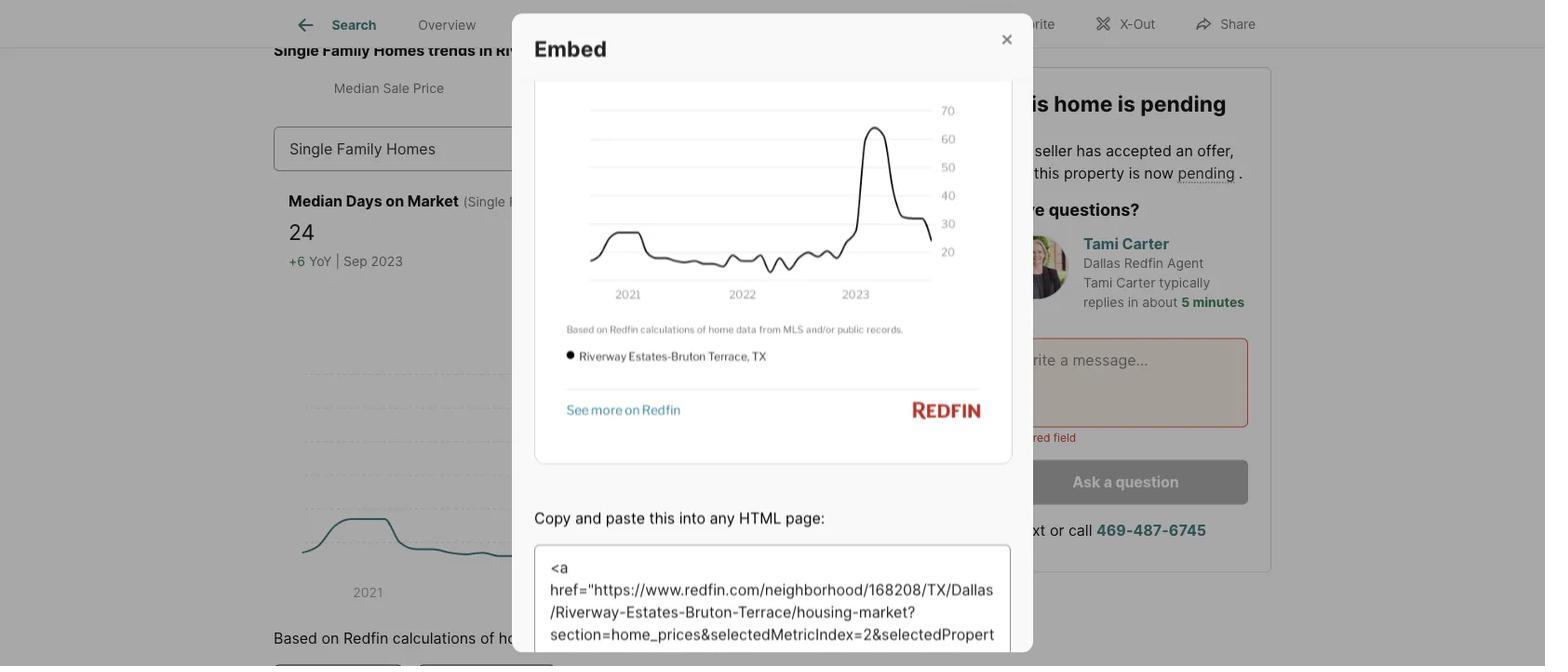 Task type: describe. For each thing, give the bounding box(es) containing it.
about
[[1142, 294, 1178, 310]]

single for single family homes trends in riverway estates-bruton terrace
[[274, 42, 319, 60]]

market for median days on market
[[866, 81, 911, 97]]

median for median days on market (single family homes) 24
[[289, 192, 343, 210]]

year for 5 year
[[890, 271, 917, 287]]

an
[[1176, 141, 1193, 159]]

+6 yoy | sep 2023
[[289, 254, 403, 270]]

2 tab from the left
[[786, 3, 876, 47]]

is inside the seller has accepted an offer, and this property is now
[[1129, 164, 1140, 182]]

any
[[710, 510, 735, 528]]

from
[[578, 630, 610, 648]]

0 vertical spatial is
[[1118, 90, 1136, 116]]

based
[[274, 630, 318, 648]]

embed element
[[534, 13, 629, 62]]

sold
[[636, 81, 664, 97]]

family inside median days on market (single family homes) 24
[[509, 194, 549, 210]]

overview tab
[[397, 3, 497, 47]]

# of homes sold
[[562, 81, 664, 97]]

24
[[289, 219, 315, 245]]

embed
[[534, 36, 607, 62]]

public
[[700, 630, 743, 648]]

have questions?
[[1004, 199, 1140, 219]]

copy
[[534, 510, 571, 528]]

redfin inside tami carter dallas redfin agent
[[1124, 255, 1164, 271]]

ask a question
[[1073, 473, 1179, 491]]

details
[[575, 17, 616, 33]]

this inside embed dialog
[[649, 510, 675, 528]]

tami carter link
[[1084, 235, 1169, 253]]

median days on market (single family homes) 24
[[289, 192, 601, 245]]

tami carter dallas redfin agent
[[1084, 235, 1204, 271]]

html
[[739, 510, 781, 528]]

x-out button
[[1078, 4, 1171, 42]]

in for replies
[[1128, 294, 1139, 310]]

median for median sale price
[[334, 81, 379, 97]]

tami for tami carter dallas redfin agent
[[1084, 235, 1119, 253]]

property
[[1064, 164, 1125, 182]]

minutes
[[1193, 294, 1245, 310]]

487-
[[1133, 522, 1169, 540]]

tami for tami carter typically replies in about
[[1084, 275, 1113, 291]]

on for median days on market (single family homes) 24
[[386, 192, 404, 210]]

carter for tami carter typically replies in about
[[1117, 275, 1156, 291]]

share button
[[1179, 4, 1272, 42]]

days for median days on market
[[812, 81, 843, 97]]

family for single family homes trends in riverway estates-bruton terrace
[[323, 42, 370, 60]]

share
[[1221, 16, 1256, 32]]

year for 1 year
[[751, 271, 777, 287]]

5 for 5 year
[[879, 271, 887, 287]]

carter for tami carter dallas redfin agent
[[1122, 235, 1169, 253]]

median for median days on market
[[761, 81, 809, 97]]

calculations
[[393, 630, 476, 648]]

homes for sold
[[590, 81, 633, 97]]

0 vertical spatial pending
[[1141, 90, 1227, 116]]

this
[[1004, 90, 1049, 116]]

1 vertical spatial redfin
[[343, 630, 388, 648]]

+6
[[289, 254, 305, 270]]

agent
[[1167, 255, 1204, 271]]

1
[[741, 271, 747, 287]]

3 year tab
[[794, 256, 863, 302]]

2023
[[371, 254, 403, 270]]

median sale price
[[334, 81, 444, 97]]

of inside tab
[[573, 81, 586, 97]]

median days on market
[[761, 81, 911, 97]]

yoy
[[309, 254, 332, 270]]

question
[[1116, 473, 1179, 491]]

based on redfin calculations of home data from mls and/or public records.
[[274, 630, 804, 648]]

1 year tab
[[724, 256, 794, 302]]

1 tab from the left
[[637, 3, 786, 47]]

page:
[[786, 510, 825, 528]]

call
[[1069, 522, 1092, 540]]

the seller has accepted an offer, and this property is now
[[1004, 141, 1234, 182]]

tab list containing search
[[274, 0, 891, 47]]

field
[[1054, 431, 1076, 445]]

2 vertical spatial homes
[[386, 140, 436, 158]]

sale
[[383, 81, 409, 97]]

the
[[1004, 141, 1031, 159]]

and inside embed dialog
[[575, 510, 602, 528]]

3 year
[[809, 271, 848, 287]]

#
[[562, 81, 570, 97]]

accepted
[[1106, 141, 1172, 159]]

on for median days on market
[[846, 81, 863, 97]]

typically
[[1159, 275, 1211, 291]]

property
[[518, 17, 571, 33]]

terrace
[[681, 42, 737, 60]]

family for single family homes
[[337, 140, 382, 158]]

3
[[809, 271, 817, 287]]

questions?
[[1049, 199, 1140, 219]]

single for single family homes
[[290, 140, 333, 158]]

1 vertical spatial of
[[480, 630, 495, 648]]

overview
[[418, 17, 476, 33]]



Task type: vqa. For each thing, say whether or not it's contained in the screenshot.
Oak related to G313
no



Task type: locate. For each thing, give the bounding box(es) containing it.
median inside tab
[[334, 81, 379, 97]]

estates-
[[567, 42, 629, 60]]

records.
[[747, 630, 804, 648]]

search link
[[295, 14, 376, 36]]

is
[[1118, 90, 1136, 116], [1129, 164, 1140, 182]]

1 vertical spatial pending
[[1178, 164, 1235, 182]]

homes)
[[553, 194, 601, 210]]

1 horizontal spatial 5
[[1182, 294, 1190, 310]]

required field
[[1004, 431, 1076, 445]]

paste
[[606, 510, 645, 528]]

favorite button
[[964, 4, 1071, 42]]

0 horizontal spatial in
[[479, 42, 493, 60]]

median
[[334, 81, 379, 97], [761, 81, 809, 97], [289, 192, 343, 210]]

1 horizontal spatial on
[[386, 192, 404, 210]]

(single
[[463, 194, 506, 210]]

bruton
[[628, 42, 678, 60]]

pending down the offer,
[[1178, 164, 1235, 182]]

0 vertical spatial on
[[846, 81, 863, 97]]

5 minutes
[[1182, 294, 1245, 310]]

1 horizontal spatial redfin
[[1124, 255, 1164, 271]]

5 down typically
[[1182, 294, 1190, 310]]

sep
[[344, 254, 367, 270]]

favorite
[[1006, 16, 1055, 32]]

0 horizontal spatial of
[[480, 630, 495, 648]]

0 horizontal spatial and
[[575, 510, 602, 528]]

this down seller
[[1034, 164, 1060, 182]]

and down the
[[1004, 164, 1030, 182]]

2 horizontal spatial year
[[890, 271, 917, 287]]

2 tami from the top
[[1084, 275, 1113, 291]]

ask
[[1073, 473, 1101, 491]]

2 year from the left
[[820, 271, 848, 287]]

has
[[1077, 141, 1102, 159]]

5 year
[[879, 271, 917, 287]]

and right copy
[[575, 510, 602, 528]]

days inside "tab"
[[812, 81, 843, 97]]

this left into
[[649, 510, 675, 528]]

homes down sale
[[386, 140, 436, 158]]

this
[[1034, 164, 1060, 182], [649, 510, 675, 528]]

1 horizontal spatial days
[[812, 81, 843, 97]]

tami carter typically replies in about
[[1084, 275, 1211, 310]]

x-
[[1120, 16, 1134, 32]]

0 vertical spatial and
[[1004, 164, 1030, 182]]

tab up sold
[[637, 3, 786, 47]]

year for 3 year
[[820, 271, 848, 287]]

year right 3
[[820, 271, 848, 287]]

dallas
[[1084, 255, 1121, 271]]

|
[[336, 254, 340, 270]]

price
[[413, 81, 444, 97]]

family down median sale price tab
[[337, 140, 382, 158]]

median days on market tab
[[724, 66, 948, 112]]

family
[[323, 42, 370, 60], [337, 140, 382, 158], [509, 194, 549, 210]]

pending up "an"
[[1141, 90, 1227, 116]]

market for median days on market (single family homes) 24
[[408, 192, 459, 210]]

in right trends
[[479, 42, 493, 60]]

single family homes trends in riverway estates-bruton terrace
[[274, 42, 737, 60]]

home up has
[[1054, 90, 1113, 116]]

2 horizontal spatial on
[[846, 81, 863, 97]]

median inside "tab"
[[761, 81, 809, 97]]

1 vertical spatial and
[[575, 510, 602, 528]]

0 vertical spatial tab list
[[274, 0, 891, 47]]

tab list containing 1 year
[[721, 252, 937, 306]]

0 vertical spatial family
[[323, 42, 370, 60]]

market inside the median days on market "tab"
[[866, 81, 911, 97]]

.
[[1239, 164, 1243, 182]]

homes left sold
[[590, 81, 633, 97]]

1 vertical spatial single
[[290, 140, 333, 158]]

469-487-6745 link
[[1097, 522, 1207, 540]]

year right 3 year
[[890, 271, 917, 287]]

is down accepted on the top right of the page
[[1129, 164, 1140, 182]]

in inside tami carter typically replies in about
[[1128, 294, 1139, 310]]

tami inside tami carter typically replies in about
[[1084, 275, 1113, 291]]

carter down tami carter dallas redfin agent
[[1117, 275, 1156, 291]]

median sale price tab
[[277, 66, 501, 112]]

now
[[1145, 164, 1174, 182]]

0 vertical spatial this
[[1034, 164, 1060, 182]]

0 vertical spatial homes
[[374, 42, 425, 60]]

1 horizontal spatial and
[[1004, 164, 1030, 182]]

text or call 469-487-6745
[[1016, 522, 1207, 540]]

0 vertical spatial carter
[[1122, 235, 1169, 253]]

pending .
[[1178, 164, 1243, 182]]

text
[[1016, 522, 1046, 540]]

out
[[1134, 16, 1156, 32]]

0 horizontal spatial this
[[649, 510, 675, 528]]

single family homes
[[290, 140, 436, 158]]

market
[[866, 81, 911, 97], [408, 192, 459, 210]]

5
[[879, 271, 887, 287], [1182, 294, 1190, 310]]

0 vertical spatial market
[[866, 81, 911, 97]]

year inside 1 year tab
[[751, 271, 777, 287]]

2 vertical spatial family
[[509, 194, 549, 210]]

redfin left calculations
[[343, 630, 388, 648]]

0 vertical spatial 5
[[879, 271, 887, 287]]

year inside 3 year tab
[[820, 271, 848, 287]]

replies
[[1084, 294, 1124, 310]]

tab list
[[274, 0, 891, 47], [274, 62, 951, 116], [721, 252, 937, 306]]

6745
[[1169, 522, 1207, 540]]

<a href="https://www.redfin.com/neighborhood/168208/TX/Dallas/Riverway-Estates-Bruton-Terrace/housing-market?section=home_prices&selectedMetricIndex=2&selectedPropertyType=6&selectedYear=1"> <img src="data:image/png;base64,iVBORw0KGgoAAAANSUhEUgAAA3gAAAJUCAYAAABHd4S3AAAAAXNSR0IArs4c6QAAIABJREFUeJzs3XlcVnX+//8n+4XiCiqJKKIoKKZm5VouuVTjVjmljU2OU9b4rUmtZmrq09g4mTUtVraYjZlpqVlmruUSAeZuai64IS4hKioqChfLxe8PfpzhEpQLvODA4XG/3biJF+e6rtc5533OdZ7XeZ/38cjLy8sTAAAAAKDK8zS7AAAAAACAexDwAAAAAMAiCHgAAAAAYBEEPAAAAACwCAIeAAAAAFgEAQ8AAAAALIKABwAAAAAWQcADAAAAAIsg4AEAAACARRDwAAAAAMAiCHgAAAAAYBEEPAAAAACwCAIeAAAAAFgEAQ8AAAAALIKABwAAAAAWQcADAAAAAIsg4AEAAACARRDwAAAAAMAiCHgAAAAAYBEEPAAAAACwCAIeAAAAAFgEAQ8AAAAALIKABwAAAAAWQcADAAAAAIsg4AEAAACARRDwAAAAAMAiCHgAAAAAYBEEPAAAAACwCAIeAAAAAFgEAQ8AAAAALIKABwAAAAAWQcADAAAAAIsg4AEAAACARRDwAAAAAMAiCHgAAAAAYBEEPAAAAACwCAIeAAAAAFgEAQ8AAAAALIKABwAAAAAWQcADAAAAAIsg4AEAAACARRDwAAAAAMAiCHgAAAAAYBEEPAAAAACwCAIeAAAAAFgEAQ8AAAAALIKABwAAAAAW4W12AWWxf/9+HTx4UJLk6empPn36yNfXt8h0qamp2rRpk/H/jh076oYbbnB7HQ0aNNAtt9wiSYqLi9PFixfVpk0bhYWFue29XKnl0KFD8vDwkCT5+PioXr16CgsLU/369SusjsqqsrSZdevW6fz582rbtq2aNWvmttcti9OnT2vXrl3KyMhQw4YNdfPNN5f7e166dEnr16/XsWPHlJOToxtuuEFdunRRUFCQ03QVuR1t2LBBZ8+edds6KdzWrqZ169Zq0aLFdb9XSYpbju6c34J59fT0VN++feXt7fyRsmvXLh09elQ+Pj7q16/fdb1XZeTudnq1tuPj46PAwEBFRUXJ39+/XGuwEle2xdDQULVr166CKqqcDh48qP379zs95unpqYCAADVt2lRNmzY1qbKKcerUKW3ZssWlaTt16qRGjRqVc0WVU2mXU82aNRUXF6e8vDw1adJEN954Y5HptmzZolOnTqlRo0bq1KmTu0uu1qpkwFu0aJG++uor4////ve/deeddxaZbtasWZo3b57x/xdffFFDhw51Wx3fffed5s2bp+joaM2aNUuSNGnSJJ09e1ajR4/W2LFj3fZeJblymRTWsmVLDR8+XEOGDDECYHVTWdrMf/7zHx0/flxPPPGERo0a5bbXnTVrlmJiYjRs2DANHDiwxOm3bt2qv/71r7Lb7ZKkNm3aaPbs2W6rpzhLlizRm2++qfT0dKfHPT09NXjwYD3zzDOy2WySKnY7evPNN3X48GG3rZNrbYsFHnnkkQoJeMUtR3fOb+F5vfnmm4sE9blz52rVqlWSZMmA5+52WlLbsdlsGj58uMaOHStPT89yqcFKXNkW+/Xrp1dffbVUr1va/W15v871+vrrr6+5nJo2baoJEyaoR48e5fL+Zi+HLVu26KWXXnJp2n/+858aNGhQOVdUOZV2OQ0YMED//e9/lZSUJD8/P82fP19NmjQxpklISNDYsWPlcDj08ssvl1fZ1VaVDHhXWrp0aZGD9ZycHH3//fcVXkvBh+6V32RXpIEDB8rDw0MnTpzQjh07dPDgQf373/9WXFycXnvtNVNrqywqU5txhx07dmjXrl3q2rWrS9N/9dVXstvtCgsL09///vdyP8u7fv16YwceHR2tvn37ymazKSEhQUuWLNG3336rgIAAjRs3TlLFbkd5eXnl9tq9e/dWzZo1izxeUWcMiluO5Tm/1U15ttOHH35YtWrVkiSdP39eq1atUkpKimbNmiVvb289/vjj5V6DlVxtW7zppptK/Vql3d+W9+u408iRIxUQEKDc3FwdOXJEa9eu1dGjRzVhwgTNnDlT0dHRbn9Ps5dDeHi47r33XuP/p0+fVlxcnKT8z6tWrVoZf6uIL+Yqq9IuJ19fX/3zn//U6NGjZbfbNXnyZH3wwQeSpNzcXE2aNEkOh0M9evTQ7373u4qdmWrAEp8IGzdu1KlTp9SwYUPjsZ9//lnnzp2r8FrmzZsnu92uevXqVfh7F3jiiSeMb9LPnz+viRMnKi4uTj/99JNmzpypMWPGmFZbZVGZ2ow7lLbugum7d+9udC8uT/Pnz5eU/03wJ5984nQwOnDgQMXHx+uxxx4zHqsM25E7/P3vfy9yVqsiWWU5VlbluXxHjBjh1Hb++Mc/asiQIbp8+bKWLFliBDzWsWvcuS2663OiMn7ejBw50mk5xcXFafz48XI4HFqxYkW5BDyzl0NkZKT+8Y9/GP/fvn27EVz69++vBx980KzSKpWyLKd27drpwQcf1Ny5c7Vp0yYtW7ZMv/vd7zR37lzt27dPAQEBTq8J96nSAS88PFyJiYnKy8vT8uXLnbobLVu2TJIUFRWlvXv3Fvv8vLw8rVu3TjExMUpLS1NwcLAGDBhQ7Lfr6enpWrhwofbu3asGDRpo8ODBxb7m0qVLlZqaql69eqlDhw7G40lJSVq5cqWSkpJkt9vVqFEj9e3b1+m6pzlz5ig1NVV9+/ZVeHi4vvrqK/3666+qV6+e7rvvPkVGRpZ6GdWpU0eTJ0/Wvffeq9OnT2vu3LkaNWqUcf1ZSXXFxsZq27ZtqlWrlv785z87vfbhw4e1ePFidenSRV26dJEkbdu2TatXr1ZKSopq1qypjh076u677za63hXH4XAoLi5OcXFxSktLU6NGjTRgwIAi/bXdsXyut82UZj3eeeedCg4O1pw5c5ScnKzJkydfta64uDht3bpVYWFhRpdQV9rnjz/+qB07digpKUmSFB8fr4sXL8pms+mJJ54o8j4xMTHavn27EhMTJeV3uZg6dapatmxpdI0p7fpwZT5TU1MlSf7+/kXONHTo0MFpW5GK345Ku/7PnTunZcuW6ejRo0pPTzfWVevWrfXRRx8pNTVVEydOlMPhKHadlGb/UBal3SeEhYVp3rx52rVrlxo2bKiHHnpIoaGhxr5p9+7datiwoUaOHGlcN1rccrxyfku7jbtDWbb5ssy/VLr1WNr9lzvaqavq1aunkJAQHThwQJcuXbpqDfHx8dqyZYtq1qypRx991Ok10tLS9Nlnn6lFixYaOHCgy8vmatv64MGDtWHDBgUHB2v48OHG9Pv27dOKFSvUoUMH9erVy3i8YP8zZswY1ahRQ5L7P4Ou17XagKv725LmydXXKc+266rCXwBmZWUZv19r/z9jxgxdunRJgwYNcjrjVfCc3r17q3379i4vh4o8RnDF9W43kydPLvHz05XPh4JlExsbq7i4OJ0/f14hISEaMmSIwsPDy1RzefjLX/6i2NhYHTt2TG+//bbCwsL08ccfS5ImTJjg9EU73KdKB7wOHTooJydHR48e1dKlS42D9YsXLyo2NlaSNGjQoGIP1u12u55//nnFxsaqZs2aatasmTZs2KB58+bpkUceMb4dlaQzZ85ozJgxOnLkiDw8PNSgQQMtXLhQdevWLfK6Cxcu1PHjx1W3bl3jA3/x4sV69dVXlZOTo+DgYEn5B/QLFy50usar4LlpaWnasmWLUlJSjNddsmSJ5syZo5YtW5Z6Ofn7+6t3795asGCBLl26pD179qhDhw4u1WW32zVnzhxJUpcuXdS2bVvjdT/77DMtXbrU+GCdPn26ZsyYIT8/P0VERGj//v1asWKFPvvsM02fPt14j8IyMzP17LPPav369fL09FSDBg0UExOj+fPna8SIEXr66aeLLNvrWT7X02ZKux69vLy0cuVKnTx5Up6enlcNeDExMfr73/+uunXravr06ZJcb5/r1q3Tt99+a7zW3r17tXfvXvn5+RUb8OLj452m37dvn/bt26du3bpp4MCBZVofrsxny5YtlZCQoH379unpp5/WiBEj1KFDh6t2KytuOyrN+o+JidE//vEPORwO9ezZUzVr1tSKFSv0+eefKygoSJcvX1a3bt0kFd9lsTT7h7Ioyz5h06ZNOnXqlPEaa9eu1SuvvKKXX37Z6fHVq1fr66+/VkBAQLHL8cr5Lc02XlrFLduybvNlmf/SrMey7L+ut52WxtGjR3XkyBFJcuoKdWUNeXl5xvq85ZZbnL48Wbx4sT7//HNNmDChVMvmatt6v379NGfOHHl6eurOO+80PhPnz5+v7777TnFxcU4B791339Xly5f11FNPGfW48zPoepXUBlzZ37oyT668Tnm3XVetWLHC+P322283fr/W/n/mzJnKzs5Wq1atnALe3Llzdfr0adWrV0/t27d3aTlU9DFCSdyx3UyePPmaf3P18yEjI0PPPvusNmzYYBybxsTE6Msvv9T//d//GdcKlvfnWUlsNpteeuklPfroo0pLS9PDDz8sKX97vtrJEly/Kn+bhLvvvltS/rcdu3btkiStWrVK2dnZateundMFnYW9++67io2NVXR0tJYsWaLZs2dr4cKFCgwM1CeffKKNGzca07799ts6cuSImjRposWLF2v58uVauHChateuXWJ9OTk5mjt3rnJycjRx4kQtXbpUS5cu1ciRIyVJn3zySZHn/PDDDxo1apRiYmI0e/ZsBQQEKCcnRytXriz18ilQeDkkJye7XFfv3r2N67OWLFlivEZGRobWrFmjkJAQde7cWWlpaZo5c6b8/Pz0zTffaNasWVq6dKmeeeYZ1alTxziDc6W33npL69evV4sWLbR8+XItW7ZMc+bMUUBAgL788kunnb+7lk9Z2kxZ1uNnn32mhg0baty4cVcd/GDjxo16/vnnjXBXMAqeq+3zmWee0cqVK40Dqz/96U9auXKlcTbySk8//bRWrlxpdLO58847tXLlSiOUlWV9uDKfo0ePVkBAgCTpp59+0uOPP66+ffvqhRdeUHx8/FXPohXHlfU/ZcoUZWVladKkSXrttdf00ksv6csvv1SNGjWUmpqqadOmacqUKZKKDyGl2T9cy6xZszR9+nTjZ+nSpWVqS6tWrdKYMWMUExOjqVOnSso/GzNhwgSNHj1aMTExev311yXlfyF1rfqunF9Xt/GSDB06VL169XL6WbNmTZHpytLGyjr/rq7Hsu6/ruV691NvvvmmJk2apEmTJmn8+PEaMWKEsrKy5Ovre83BVLp3724cFF65LBcvXixfX18NHDiwTG38ym29a9eustlsxlkE6X9nWyTpyJEjxtmZpKQkHT16VL1795aHh4fbP4NK8sILL2jcuHHGz5XbmSttoKT9ravz5Mp+26y2+9JLL+npp5/WhAkTNHz4cL3yyiuqVauW/vGPf+i2224rMr0r+/+rcWU5mHGMcC3u2G6u9bfSfD689dZb2rBhg5o2barvvvtOy5cv17vvvitJmjx5so4fP17mmt2tY8eOeuCBB4z/22w2vfjii+X+vtVZlQ94d911l/F7wc6/YOdwtYs2L1y4oG+++UaS9P/+3/8zglpwcLAeeughSfmjSkn5Z3ZWr14tSRozZowaN24sKT8w3XrrrSXW5+3trQULFmjt2rVOo0P16dNHkpSSkqLs7Gyn54waNUrDhg1TQECA2rRpYxyMl+Ugo0DhobXtdrvLdXl7exvfsPzwww9GF43Vq1crIyNDQ4cOlYeHh9LS0pSbm6usrCzt3LnTmG748OGaPXt2sf3209LS9N1330nKP4Vf0O8/MjJSw4YNkyTjm1t3Lp+ytJmyrMfu3bvrk08+0ciRI4sdrXDnzp16+umnlZ2d7RTuStM+bTabgoKC5OPjI0mqXbu2goKCij27LOW3g6CgIKOLbo0aNRQUFKSAgIAyr4+S5lPKv/Zu5syZTt+0p6en6/vvv9e4ceM0atQonT59utjnXqmk9Z+Tk2P83qZNG+N59erVM4a3Pnv27FVfvzTLvyTz5s3TjBkzjJ958+aVqS09/PDDGjp0qAICAtSjRw/jgHfkyJHGsujTp48Ros+cOeNSfZJc3sZLkpmZqfT0dKefK8NkWdtYWea/NOuxLPuvklzvfmrVqlVavHixFi9erLi4ONntdkVFRWnGjBlFujQX5unpaXzDv3r1amPU2m3btuno0aPGaKZlaeNXbus2m03du3eXlH/WXJJ+/fVXp2uqCh7/6aefJP2vnbv7M6gkW7duVXx8vPGzfft2p7+70gZK2t+6Ok8lvY6ZbXfTpk366aefFBsba9xi4lq3dXFl/3+lgvVV0nIw6xjhasr62XCtZXTl31xtQ2lpacbxy9ixY41u6d26ddMHH3yg9957T0FBQW79PLtehQc0ys7OLjKiNtyrSnfRlKSQkBC1b99eO3bs0A8//KAHHnhAO3bskLe3t/r27as9e/YUec7evXuNA6i5c+cajV/KP7slybgnzKFDh5STkyNJ13Vx8fnz57VgwQIlJCQoNTXVqUvRlWcvrrw/mztGRzt//rzxe506dUpV17333qvPPvtMFy5cUGxsrPr27avvvvtO3t7eRheA0NBQhYWFKSkpSc8//7xsNps6duyonj17asCAAcZocIUlJCQYy7bwgbgkoxtOUlKS0tPTjQM36fqXT1naTIHSrMeOHTvKy8ur2NfZu3evZs2apczMTEn533QXBLzStE93Kuv6uNZ8FhYeHq5p06YpOTnZOIDYunWrHA6H9uzZo4kTJ+r9998v8XVKWv/e3t669dZbtWnTJn388ccaP368/P399cMPP+jw4cMKCAhwOkC+cr25c/k//vjjTmG78OAF17NPKFjehddD4cevNVJmcWdLXdnGSzJr1iw1aNDA6bF///vfWr9+vfF/d23zrsx/adZjWfZfJbne/dQbb7yhwMBAXb58WePHj1dWVpZat27t1EXxaoYOHaoZM2YoMzNTK1eu1LBhw4wzHffdd1+Z23hx23qfPn20Zs0abdy4UZmZmYqNjZWHh4ceeughzZ49WzExMRo1apRiY2NVt27dIqNWuuszqCRTpkxx2v6u/BLMnW2gNNt2cdzddnNzczVlyhSn9w4KCtJf/vKXIu/97rvvKjAwUHl5eUpJSdGXX36pLVu26NFHH9XkyZPVt29fp+ld3f8X5urtmsw6Rrgad243Jf2tpDa0d+9eY9lceR1d4ev0duzYYcrxxJUuXbqkt99+2/h/bm6uJk6caIwKDPer8mfwpP+dkbl48aKee+45SfnfilztLMbFixeN33NycpSVlWX8BAUFqWfPnsaHUOFvGIobYtkVs2bN0n333af//ve/8vX1Vb9+/Sq83/GOHTuM3wsuNHa1rsaNGxvXKy1ZskTHjx/XL7/8ottvv934wPTy8tLHH3+sYcOGqX79+srMzNT69es1ZcoU/f73vzcG9Sis8EABV968t+ACfCm/K467lbbNSO5dj2vWrFFOTo6xLt59911jZ12a9ulOFbU+GjdurBEjRujDDz/U4sWLFRERISm/u6q7vtGbPHmyunbtqmXLlqlv377q3r27Xn75ZbVu3VrTpk1zWs9XhiF3Lv+hQ4dq2LBhxk/B9Uhm7hOKC3+ubOMlCQ4OVqNGjZx+rgxgFbnNl2Y9lmX/Vd6io6PVrl07de7cWXfccYek/Ouh0tLSSnxuUFCQcb3Ut99+q/T0dK1Zs0YtW7bUjTfe6NY23qNHD/n6+sput+vnn3/WTz/9pPbt2+u+++6TlH+z+4MHD2rnzp26/fbbnQ5m3fkZVJKCwZwKfq68Kby72oA7tm13t12Hw6FFixYZZ4QXL1581W78rVq1UuvWrRUZGalevXrp3XffVe3ateVwOIxrxK+XqwHPzGOE4lTUZ7Mrbejy5cvG71cuGzNqLsk777yjlJQU3XDDDcY1fwkJCeV+/93qzBKxuV+/fnrjjTeUk5Nj7IQLrrMqTuELjp955pkiO/rCCg89ffr0aQUGBpaqtt27d2vatGmSpNmzZxsH9Hv27Cn2WpvykJCQoHXr1knKP2ho3Lhxqeu67777tG7dOq1fv97YyRe+H4ok1a9fX88995yee+45HT58WJs3b9bs2bOVkpKiGTNmFLmZbOH1cOLECadvSE+cOCEp/5u48rhHW2nbjLvXo81m09SpU9WgQQPdf//9OnLkiBYuXKjhw4eXqn26U3muj5SUFCUkJDgNuCBJN9xwg4YMGaI33nhDUv6H0ZWhoCzWrVunXbt2afTo0brpppsUEBCgRo0aFTnDJBUNPOW9/M3eJ1zt7J4r2/j1qshtvrTrsbT7r4o0dOhQrVixQna7Xd98841Gjx5d4nPuu+8+/fjjj0pISNDrr78uu91uhC53tvGaNWuqS5cuio2N1axZs5SUlKRx48YpJCRELVu21MGDB/Xyyy8rLy/P6GYmlX47qIj2eb1twF3bdnm03ZUrVyo3N9d4jquja/r5+alOnTq6cOGCsY1WFDOPEUqqp7w+m11tQwWXC0n5y6LwmBB5eXnKy8uTp6enaccThW3evNk4c/j888+ra9euWr9+vXbs2KEZM2aoV69eRUb9xPWzxBm8OnXqqEePHsb/AwICir0YuECbNm2MRv/JJ584dVs4dOiQnnzySeOi04iICOPbkcKjSTkcDu3bt6/E2gqmqVOnjtPIZ5s2bXJl1q7L2bNntXDhQo0dO1YOh0Pe3t4aP358merq3r27GjVqZNwLp3Hjxk4XticmJuqFF14wBi1p3ry57r//fuNApLj73BReD4UvlM7NzTX6lvfp06fU3T9cUdo24+71+OCDD+rmm29Ws2bNjG/mZsyYoYsXL5aqfRYouNlx4W/rSqu81kdSUpKGDx+uZ599Vl999ZVTwLh06ZJxjWtgYKDbhkt+9dVXdfHiRe3cuVMxMTGKiYnRsmXL9P3335d4kFKW5V8aZu4TrqWkbdwdKnKbL816LMv+qyJ16tRJoaGhkqSvvvrKONt/LZ07dzYGjFq+fLlsNpvRc8HdbbwguBV0b+/Zs6ek/AFSpPyubTVr1nRqT+7+DLpepWkDV9vflnaervY65dF2g4KCnM6uF75U42pyc3O1YMECHTt2TJJcDgcF4bGgC6CUf0uegrPPV57Bc2U5VPQxQnHK+7NBcr0NRUZGKiQkRJK0aNEip7/NmDFDd9xxh3bu3Fmqms+cOaOJEydq4sSJ2rJly3XNR4GMjAxNmjRJUv6gbt26dZOHh4defPFFeXt7Kzs7Wy+//LLTlw9wD0ucwZPyz74UXMzdt2/fIn2wC/P09NSLL76ov/71r8bwtJ07d9bp06e1bNky5eTkGDtHX19fjRgxQjNnztTcuXNlt9sVHR2t1atX65dffimxroLuZ+fPn9czzzyjTp06affu3frxxx/dMNfFe+CBB5Sdne10Cr9mzZqaOHGi2rdvX6a6vLy8dM899+ijjz6SJN1zzz1OO+mjR4/q+++/V2xsrO677z41bdpUp0+f1sKFCyXJuLC/MA8PD73wwgt66qmntGDBAp09e1atW7fWzz//rB07dqhevXrGcNrloTRtxt3rsXD3kjFjxmj58uU6f/68ZsyYoQkTJrjcPgs0adJEJ0+e1BdffKHExETVrVu31CNUldf6aNq0qbp06aLVq1frtdde06effqqwsDBlZWUpISHBuA5x/PjxbvugHjdunKZMmaItW7YU+aDy9PTUY489ZtxT68prYkqzfygLM/YJhV3tGqCStnF3qMhtvjTrsSz7r4o2ZMgQTZs2TadPn9bq1at15513XnN6Dw8P3XPPPXrvvfck5R9cFZwdd3cb79mzp7y9vZWTk6PmzZsbYbRXr16aMWOGJOm2224zBtOQ3P8ZVJKr9dAIDQ3V119/Xao2cLX9bWnn6WqvY2bbHT16tHx8fJSbm6vU1FRj/+zt7V3srXeKEx0drfXr1+vTTz9VSkqKLly4oE2bNsnLy0vZ2dlF1tvVloPZxwhXKu/PBsn17cLDw0P/+Mc/9Ne//lULFy7U+fPn1bFjR+3du1dLlixRx44dFR0dXaqaz507p6VLl0qSWrRoUeSee2Xx3nvvKTk5WXXq1HG6pUXz5s01evRoffzxx9q9e7fmzJlj3D4B7lElz+D5+flJcr5wtkePHkZ3ysIjDxX+QCncJaFLly766KOPFBUVpV9++UUfffSRvv76azVv3lwff/yxOnbsaEz72GOPafjw4fL29tbChQs1adIkhYWFGaMhFdRTuKaC92rXrp3+8pe/yNvbW7GxsZo6daoyMzM1Y8YMeXh4yNPT0zioLXhu4de71uPFLRMpf8dgt9uN+yI9/vjjWrRokfFtamnrKjBgwABJ+R+0V17Y3qtXL73zzjtq1qyZ5syZY9zs1MvLS3/729+MrkFX6tq1qz788ENFRkZq9erVev/997V9+3bddtttmj17tlOXOncsn7K2mdIsr4LnF9cFpuBvhWtt0KCBMQTyggULlJqaWqr2KeXfLDQyMlI5OTmKj483vs29moLlUHhepdKtj2vNZ2Genp6aMmWK/vWvfyk6OlqnT5/Wpk2btH37dtntdrVv317vv/++0wHrldtR4cdKWv+HDx/WV199pZtuuknvvPOOpk6dqsmTJ+vFF1/UoEGD5HA49OGHHxojaRa3Tkq7/AsreD1PT88iy1dyzz6h4MuIKx+/cl6KW47FzW+Ba23jxSmo42rzWvAehf/mjm3e1fl3dT2Wdf91Pe20OAXz5eXlVeQLp0GDBhnPLRhZ8Go1FBg8eLACAgLk7e2t3//+905/K00bL2lbr1WrlnGNXMH1glL+6IvNmjWTpCKDc7j7M6g4hZehw+G46o9UujZwtf1taefpWvvt8m67V1tOycnJOnLkiDHEfrNmzTR06FDNnTvXaRTka7WJv/3tb2revLnsdru+/fZbnTp1Sp988olxxunKQTWutRwq6hihuOkLz2cBd21iS9//AAAgAElEQVQ3V/tbadpQ586d9cEHHygyMlKrVq3S66+/ruXLl2vw4MF65513jDOjrtZceF6v9YW3K8tJkg4cOKAFCxZIyr9FU+FLnqT822JERUVJyr+X47VGt0bpeeRda7i1aiItLU3nzp1TvXr1rjnIxuXLl3Xq1CljWPnSyMzMVEpKiurXr+/S/fMqSmnqWrp0qSZOnKj+/ftf9abdUv5QwmfOnJG/v3+pbrB67tw5nT9/Xg0aNCjzgDblzYz16Gr7dLfyWh8ZGRlKTU2Vw+FQgwYNnM5musP48eMVFxenadOmFXsD5L59+yotLU1fffWVmjdvXuLrldfyr4z7BFe3cXepyG3e1fVY1v1XVWbWPkYqn8+g63W9bcDd23ZVbLt5eXlKTk6Wr69vsdc+l0VlO0Yoz+2mtG3o3LlzunDhgoKDg68ZZEuqefbs2fr888/1zTfflGn0YFQeBDxcU0pKiv7v//5PdrtdCQkJ8vHx0dy5c025UBdwxRtvvKF58+YpKipKjz32mFq0aCF/f3+dO3dOy5cv16effqobb7xRM2fONLvUSoFtHJUZ7ROoOMOGDdOoUaOcejWharLMNXgoH9nZ2UpISJC3t7c6dOigsWPH8sGKSu3JJ59UjRo1tHz5co0bN87pb/Xr19eDDz6oxx57zKTqKh+2cVRmtE+gYqSkpOiWW27R7373O7NLgRtwBg+AZV26dEnnzp1TXl6eAgICilwDAAAAYDUEPAAAAACwiCo5iiYAAAAAoCgCHgAAAABYBAEPAAAAACyCgAcAAAAAFkHAAwAAAACLIOABAAAAgEUQ8AAAAADAIgh4AAAAAGARBDwAAAAAsAgCHgAAAABYBAEPAAAAACyCgAcAAAAAFkHAAwAAAACLIOABAAAAgEUQ8AAAAADAIgh4AAAAAGARBDwAAAAAsAgCHgAAAABYBAEPAAAAACyCgAcAAAAAFkHAAwAAAACLIOABAAAAgEUQ8AAAAADAIgh4AAAAAGARBDwAAAAAsAgCHgAAAABYBAEPAAAAACyCgAcAAAAAFkHAAwAAAACLIOABAAAAgEUQ8AAAAADAIgh4AAAAAGARBDwAAAAAsAgCHgAAAABYBAEPAAAAACyCgAcAAAAAFkHAAwAAAACLIOABAAAAgEUQ8AAAAADAIgh4AAAAAGARBDwAAAAAsAgCHgAAAABYBAEPAAAAACyCgAcAAAAAFkHAAwAAAACLIOABAAAAgEUQ8AAAAADAIgh4AAAAAGARBDwAAAAAsAgCHgAAAABYBAEPAAAAACyCgAcAAAAAFkHAAwAAAACLIOABAAAAgEUQ8AAAAADAIgh4AAAAAGARBDwAAAAAsAgCHgAAAABYBAEPAAAAACyCgAcAAAAAFkHAAwAAAACLIOABAAAAgEUQ8AAAAADAIgh4AAAAAGARBDwAAAAAsAgCHgAAAABYBAEPAAAAACyCgAcAAAAAFkHAAwAAAACLIOABAAAAgEV4m10AAAAAAOu5ePGifvvtt2L/VqNGDTVt2tT4f0pKik6cOCEfHx+Fh4erRo0aFVWm5RDwAAAAALjd+fPndfDgwSKPp6amqmnTpkbAi4+PV1JSklq2bKm0tDRt3rxZ/fv3V0hISEWXbAkEPAAAAABu16RJEzVp0sTpsfT0dC1cuFCdOnWSJCUmJurgwYO6//77jbN2e/bs0dq1azV8+HD5+PhUeN1VHdfgAQAAAKgQGzZsUGRkpOrUqSMpP8xFREQ4dcmMioqSw+FQUlKSWWVWaQQ8AAAAAOXu5MmTOnr0qDp06OD0WFBQkNN0Hh4eCgwMVEpKSkWXaAl00XTBpUuXlJaWZnYZAAAAgGnq1at3XYOfbN26Va1atZLNZpMkZWdnKzc3V35+fkWm9fPzU2ZmZpnfqzoj4LmgRo0a8vf3N7sMAAAAwDSenmXv/Jeamqrjx49r2LBhRV4vLy+vyPR5eXny8vIq8/tVZwQ8F3h4eMjDw8PsMgAAAIAqac+ePQoODlb9+vWNx7y8vGSz2ZSenl5k+vT0dEbRLCOuwQMAAABQbnJycnTo0CG1bt26yN9CQ0N1/Phxp8cyMzN19uxZhYaGVlSJlkLAAwAAAFBujh07puzsbDVr1qzI3zp27Kjk5GQlJCRIyg+DcXFxCg4OVuPGjSu6VEugiyYAAACAcnPs2DHVq1fPGFylsLp16+quu+5SXFycNmzYIIfDodDQUPXv39+ESq3BI6+4qxoBAAAAoAJlZmbKx8eHwVWuEwEPAAAAACyCa/AAAAAAwCIIeAAAAABgEQQ8AAAAALAIAh4AAAAAWAQBDwAAAAAsgoAHAAAAABZBwAMAAAAAiyDgAQAAAIBFEPAAAAAAwCIIeAAAAABgEQQ8AAAAALAIAh4AAAAAWAQBDwAAAAAswtvsAgAAAFC1bdmyRZs3b9amTZt06tQptWnTRuHh4YqIiFBERISaNWtmdolAteGRl5eXZ3YRAAAAqFpWr16tl19+WfHx8SVO26BBA40aNUpjxoxRy5YtK6A6oPoi4AEAAMBliYmJGjdunJYsWSJJCgkJUbt27dS+fXu1bdtWderU0d69e5WQkKCEhATt3btX58+fN57fvXt3jR49WiNGjJC/v79ZswFYFgEPAAAAJbp48aImTpyo9957T9nZ2YqIiNDs2bPVpUuXEp8bFxenDz74QF9//bWys7MlSY0aNdKnn36qu+66q7xLB6oVAh4AAACu6eTJk+rWrZsSExPl4+Oj5557Ti+++KJ8fX1L9TqnTp3SjBkzNH36dB07dkyS9Mc//lHvvPOO6tatWx6lA9UOAQ8AAABX9dtvv+n2229XYmKibr75Zs2ePVtRUVHX9ZrZ2dl67bXXNGnSJGVlZalRo0aaM2eO+vbt66aqgeqLgAcAAIBi/fbbb+revbuOHDmioUOHauHChfLy8nLb6+/evVsPP/ywtm7dKkn605/+pHfeeUe1atVy23sA1Q0BDwAAAEUUDnd9+/bVihUr5O3t/jtsORwOTZ06VS+++KIyMjIUGRmp2NhYNWjQwO3vBVQHBDwAAAA4KRzubr/9dn3//fey2Wzl+p5bt25V3759lZaWRsgDrgMBDwAAAIacnBzddNNN+vXXX9WpUyfFxsaqRo0aFfLee/bsUb9+/ZScnKzIyEitW7dO9evXr5D3BqyCgAcAAADDCy+8oMmTJysoKEh79+5VUFBQhb7/0aNH1atXLx0+fFjt2rVTTEwMIc8Czp8/r+PHjysrK0s33HCDgoODi0yTkpKiEydOyMfHR+Hh4RX2xYLVEPAAAAAgSdq4caNxX7sVK1bozjvvNKWOU6dO6Y477tCuXbt04403auPGjeXeRRTlZ/v27dq5c6eaN28uT09PJSYmqmXLluratasxTXx8vJKSktSyZUtlZGQoKSlJ/fv3V0hIiImVV00EPAAAAOjy5cuKjo7W4cOH9dRTT2nq1Kmm1nPu3Dn169dPW7du1ZNPPql3333X1HpQNsnJyfrhhx80bNgwBQQESJLS09OVkZFhXGOZmJio2NhY3X///cZZuz179mjr1q0aPny4fHx8TKu/KvI0uwAAAACYb8KECTp8+LCio6P1+uuvm12O6tWrpwULFsjPz0/Tpk3Tvn37zC4JZbBz505FRkYa4U6SAgICnAbQ2bNnjyIiIpy6ZEZFRcnhcCgpKalC67UCAh4AAEA1t2LFCk2fPl2StGDBAvn6+ppcUb7w8HA9/fTTysvL05tvvml2OSiDEydOGGEuPT1daWlpcjgcTtOcPHmyyLWeHh4eCgwMVEpKSoXVahXuv5mJBWVkZOjChQtmlwEAAFAuHn30UUnSq6++qvr16+vkyZMmV/Q/f/jDHzR58mR9/vnnevbZZ1W7dm2zS6q2ateuLX9/f5enz8nJUXZ2thITE7Vp0yZ5enoqNzdX2dnZ6tq1q1q1aqXs7Gzl5ubKz8+vyPP9/PyUmZnpzlmoFgh4LvDz81O9evXMLgMAAMDtFi5cqN9++0033XSTJkyYYHY5RdSrV09jx47VBx98oFWrVumRRx4xu6Rqq6w3urfZbLrnnnuMgXJ27dqlmJgYBQUFqU6dOpKk4oYFycvLk5eXV9kLrqYIeC7w9PSsNF0VAAAA3OmLL76QJI0bN67SHu88/vjj+uCDD/TZZ59p7NixZpcDF3l7e8vPz0+NGzd2GgU1Ojpav/zyi44dO6b69evLZrMpPT29yPPT09MZRbMMuAYPAACgmsrKytKqVavk6+urBx54wOxyrqpdu3aKiIjQpk2blJCQYHY5KIWQkBAdO3bM6TGHwyGHw2F8oRAaGqrjx487TZOZmamzZ88qNDS0wmq1CgIeAABANbVmzRplZWWpV69elfbsXYGRI0dK+t8ZR1QNHTt21KFDh3TgwAFJ+eEuPj5eHh4eat68uTFNcnKyEd5zcnIUFxen4OBgNW7c2LTaqyrugwcAAFBNPfnkk5o2bZreeustjR8/3uxyrmnXrl1q166d2rVrp507d5pdDkrh+PHjWrdunex2u3Jzc1WvXj3ddtttCgwMNKZJTk5WXFycMjIy5HA4FBoaqp49e1b6Lx4qIwIeAABANRUdHa3du3dr7969ioyMNLucEoWHh+vw4cNKTEw0zv6g6rDb7fLw8LhmaMvMzJSPjw+Dq1wHumgCAABUQxkZGdq9e7eCgoKqRLiTpMGDB0uSFi1aZHIlKAs/P78Sz8jZbDbC3XUi4AEAAFRDP//8sySpc+fOJlfiukGDBkmSli5danIlQOVFwAMAAKiGNm7cKEm65ZZbTK7EdT179lTNmjUVGxurS5cumV0OUCkR8AAAAKqhDRs2SKpaAc/b21t9+vRRbm6uVq9ebXY5QKVEwAMAAKiGtm7dKkm69dZbTa6kdPr37y9JWrlypcmVAJUTo2gCAABUM2lpaapXr55CQkKK3GC6stu/f79at26tJk2aFLmBNgDO4AEAAFQ7BWfvbrzxRpMrKb1WrVqpadOmOn78uHHzbAD/Q8ADAACoZgpuFF4VA570v26aa9euNbkSoPIh4AEAAFQzO3bskFR1A17v3r0lST/++KPJlQCVDwEPAACgmqnqAa9Pnz6SpFWrVplcCVD5MMgKAABANeJwOGSz2SRJmZmZ8vSsmt/3R0ZGat++ffr1118VHR1tdjlApVE1t2gAAACUSUJCgrKzs9W6desqG+6k/3XT5Do8wFnV3aoBAABQanv27JEkRUVFmVzJ9SHgAcUj4AEAAFQje/fulVT1A94dd9whiYAHXImABwAAUI1Y5QxeYGCgWrZsqYsXL2rXrl1mlwNUGgQ8AACAasQqAU+SbrvtNklSXFycyZUAlQcBDwAAoBpJSEiQZI2A16NHD0kEPKAwAh4AAEA1cfDgQWVlZSk8PFy+vr5ml3PdCs7g/fTTTyZXAlQeBDwAAIBqwkrdMyUpIiJCgYGBSk5O1pEjR8wuB6gUCHgAAADVxL59+yTl3yTcKnr27CmJbppAAQIeAABANbF//35J+We+rKJ79+6SpPj4eJMrASoHAh4AAEA1ceDAAUlSq1atTK7Efbp27SpJ+vnnn02uBKgcPPLy8vLMLgIAAADlLyQkRMnJyTp27JiaNGlidjlukZ2drZo1ayo7O1vnz59X7dq1zS4JMBVn8AAAAKoBu92u5ORk+fn5WSbcSZKPj49uvvlmSdL69etNrgYwn7fZBQAAAKD87d27V5LUunVrkytxv65du2r9+vX6+eefNWDAALPLQSEXLlxQcnJykcdtNpvCwsKcHktJSdGJEyfk4+Oj8PBw1ahRo6LKtBQCHgAAQDVQMMCKla6/K1BwHd66detMrgRXSkpK0vbt21W/fn2nx+vXr+8U8OLj45WUlKSWLVsqLS1NmzdvVv/+/RUSElLRJVd5BDwAAIBqoGCAFSuNoFmgV69ekvIHWnE4HPL05CqkyiIzM1Ph4eHq0aPHVadJTEzUwYMHdf/99xtn7fbs2aO1a9dq+PDh8vHxqahyLYHWDwAAUA0cPHhQkjW7aAYFBalZs2bKyMjQzp07zS4HhWRmZspms11zmj179igiIsKpS2ZUVJQcDoeSkpLKu0TLIeABAABUAwVdNFu2bGlyJeWj4AwRt0uoXDIzM+Xn56ekpCRt2rRJmzdv1okTJ5ymOXnypIKCgpwe8/DwUGBgoFJSUiqyXEugi6YL7Ha70tPTzS4DAACgzAoCXv369XXmzBmTq3G/du3aSZJ+/PFHPfDAAyZXY00BAQHy8/Mr1XNycnK0adMmhYaGKigoSJcuXdLy5csVGRmp7t27Kzs7W7m5ucW+rp+fnzIzM91VfrVBwHOBl5eX/P39zS4DAACgTOx2u1JTU+Xn56dmzZqZXU656N69uyRp27ZtHLeVEy8vr1I/p1+/frp8+bLq1KljPNa8eXMtX75cUVFRxuPF3Zo7Ly+vTO9Z3RHwXODt7S1vbxYVAAComgoGWGndurVlh57v3LmzfHx8lJiYqMuXLxfp8gdz+Pj4OIU7SQoJCZGnp6fOnTun+vXry2azFdtbLj09nVE0y4Br8AAAACwuMTFRkhQeHm5yJeXHx8dHt956qySuw6tMcnNzizyWnp4uh8OhmjVrSpJCQ0N1/Phxp2kyMzN19uxZhYaGVkidVkLAAwAAsLhDhw5Jklq0aGFyJeWr4H54GzZsMLkSSPlBbu7cudq/f7/RBfPChQtau3atgoKCFBwcLEnq2LGjkpOTlZCQICn/ur24uDgFBwercePGptVfVdHvEAAAwOKqW8DjDF7lEBAQoN69e2vz5s1at26dvLy8lJWVpebNm6tbt27GdHXr1tVdd92luLg4bdiwQQ6HQ6Ghoerfv7+J1VddHnnFXdEIAAAAyxgwYIB++OEHrVy5UgMGDDC7nHKTmpqqBg0ayN/fX+np6dzwvBLJyspSVlaW/P39rzlwSmZmpnx8fBhc5TrQ6gEAACyuupzBCwoKUosWLZSRkaGtW7eaXQ4K8fX1VUBAQInBzWazEe6uEwEPAADA4pKSkiTlD09vdQW3S6CbJqorAh4AAICFHT58WLm5uQoLC6sWZ0YKru1at26dyZUA5iDgAQAAWFjBLRKs3j2zQMEZPAIeqisCHgAAgIVVh3vgFRYdHa1atWopOTlZhw8fNrscoMIR8AAAACysIOSEhYWZXEnFuf322yVJcXFxJlcCVDwCHgAAgIUVBLzqMMBKgdtuu02SFB8fb3IlQMUj4AEAAFhYdQx4PXr0kMQZPFRP3OgcAADAwho1aqRTp07pxIkTCg4ONrucCpGTkyN/f3/l5OQoNTVVgYGBZpcEVBjO4AEAAFiU3W7XqVOn5OfnV23CnSR5e3sbt0v48ccfTa4GqFgEPAAAAIs6ePCgpOozgmZhvXr1kiT99NNPJlcCVCwCHgAAgEVVxxE0CxQEvJiYGJMrASoWAQ8AAMCiquMAKwW6du0qb29v7dq1S2fPnjW7HKDCEPAAAAAsqjqfwbPZbMZommvWrDG5GqDiEPAAAAAsqjqfwZOkPn36SJLWrl1rciVAxSHgAQAAWBQBj4CH6of74AEAAFhU/fr1de7cuWp9L7iAgABdunRJR48eVWhoqNnlAOWOM3gAAAAWZLfbde7cOfn5+VXbcCf9bzTNFStWmFwJUDEIeAAAABaUkJAgSWrRooXJlZjr7rvvliStXLnS5EqAikHAAwAAsKCkpCRJ1ff6uwKDBw+WJH3//ffKzc01uRqg/BHwAAAALKg63yKhsCZNmigqKkqXL1/mdgmoFgh4AAAAFsQZvP8pOIu3ZMkSkysByh8BDwAAwIKq+y0SChs0aJAk6euvvza5EqD8EfAAAAAsiC6a/9OtWzc1atRIJ06c0MaNG80uByhXBDwAAAALSkxMlCSFh4ebXIn5PDw8NHz4cEnSF198YXI11VtKSorx5UNxf/vll1+0a9cuXb58uYIrsw4CHgAAgMWcOXNGly5dkp+fn+rWrWt2OZXCQw89JEmaPXu2MjMzTa6mejpz5oyWLVtW7FnU+Ph4rV69Wna7XadPn9b8+fP122+/mVBl1UfAAwAAsJiCMyRRUVEmV1J5dOrUSe3bt1daWpq++eYbs8updrKzs7V27Vo1bNiwyN8SExN18OBB3XvvverSpYt69+6tzp07a+3atcrOzjah2qqNgAcAAGAxdM8s3qOPPipJ+uSTT0yupPqJj49Xq1atig14e/bsUUREhGrUqGE8FhUVJYfDYYwGC9cR8AAAACzm0KFDkgh4V/rDH/4gm82mmJiYq14HBvdLSEhQRkaG2rdvX+zfT548qaCgIKfHPDw8FBgYqJSUlIoo0VK8zS6gKsjKyqKvNgAAqDL27dsnSQoJCdGFCxdMrqby8PT01JAhQzR//ny9//77eumll8wuqUrx9/eXj49PqZ5z7tw5bd++XUOHDi3279nZ2crNzZWfn1+Rv/n5+XEMXgYEPBfl5eWZXQIAAIBLCs5ONWvWjGOYK4waNUrz58/XnDlz9Pzzz8vbm8Ph8pKTk6M1a9bo9ttvl81mK3YaT8/8DoXFtdO8vDx5eXmVa41WRIt2ga+vr3x9fc0uAwAAwCVHjx6VJLVr10516tQxuZrK5c4771Tbtm21e/durVq1yrh9Atzv8OHDSktL04YNG4zHLl26JLvdrm+++UbR0dFq1aqVbDab0tPTizw/PT1dISEhFVmyJXANHgAAgIXk5uYaA1M0b97c5Goqp6eeekqS9P7775tcibU1a9ZMgwcPVo8ePYyfpk2bymazqUePHgoNDZUkhYaG6vjx407PzczM1NmzZ41p4DoCHgAAgIUU7p5J97bi/eEPf1Dt2rUVHx+v3bt3m12OZfn6+qphw4ZOPwEBAfL29lbDhg3l7+8vSerYsaOSk5OVkJAgKb9rZ1xcnIKDg9W4cWMzZ6FKIuABAABYCGfvSlajRg09/vjjkqQ333zT5GqqF09PT+O6uwJ169bVXXfdpR07dmjWrFmaPXu2JKl///5mlFjleeRx5S0AAIBlTJ8+XY8//rgeeeQRzZgxw+xyKq3jx4+rWbNm8vHxUXJysurXr292SVB+10wfHx/OPl8HzuABAABYyMGDByVJLVq0MLmSyq1JkyYaNmyY7Ha7pk2bZnY5+P/ZbDbC3XUi4AEAAFhIwU3OW7ZsaXIlld+4ceMkSR988IFycnJMrgZwDwIeAACAhXAGz3Vdu3ZVhw4ddPLkSc2aNcvscgC34Bo8AAAAC7HZbLLb7crMzJSfn5/Z5VR6ixYt0r333quwsDAdOnSoyAAgQFVDCwYAALCIEydOyG63q2HDhoQ7Fw0dOlRt27ZVUlKSvvzyS7PLAa4bAQ8AAMAiCq6/o3um6zw8PPTPf/5TkvSvf/1LdG5DVUfAAwAAsIgDBw5IkiIiIkyupGoZNmyYIiIitH//fi1atMjscoDrQsADAACwiIKA16pVK5MrqVo8PDw0ZcoUSdLzzz8vh8NhckVA2RHwAAAALGL//v2SCHhlce+99+rmm2/W/v37NXPmTLPLAcqMgAcAAGARBLzr8/bbb0uSXnjhBWVmZppcDVA2BDwAAACLKAh4kZGRJldSNfXo0UNDhgzRqVOn9Prrr5tdDlAm3AcPAADAAo4dO6amTZuqSZMmOnbsmNnlVFn79u1TmzZt5Ofnp927d6t58+ZmlwSUCmfwAAAALIDume7RunVrjR8/XhkZGRo9erTZ5QClRsADAACwAG6R4D6TJk1SWFiYYmJiNHv2bLPLAUqFgAcAAGABCQkJkrj+zh38/f312WefSZKeeOIJJSUlmVwR4DoCHgAAgAXs3btXkhQVFWVyJdZw++2367nnntPFixc1dOhQZWdnm10S4BICHgAAgAUUBLw2bdqYXIl1vPLKK+rVq5d27NihESNGcAN0VAmMogkAAFDFZWVlyc/PT76+vrLb7WaXYylnzpxR27ZtdfLkSY0aNUqffvqp2SUB18QZPAAAgCru119/lSS1b9/e5EqsJzAwUKtXr1ZQUJBmzZql0aNH6/Lly2aXBVwVAQ8AAKCK4/q78hUdHa2YmBgFBQXp008/VXR0tBYvXmx2WUCxvM0uAAAAANeHgFf+2rZtq61bt2rYsGHavHmzhg4dqhYtWuiWW25ReHi4wsLCFB4erubNmys8PNzsclGNEfAAAACquN27d0vKDyEoP02bNtWmTZv0yiuvaOnSpdqwYYMOHTpU7LRhYWFq3ry5mjdvrqZNm6p27dqqVauW8e+VvwcFBVXw3MCqGGQFAACgimvRooUSExOVlJSkZs2amV1OtXLgwAElJSXp8OHDSkpKUmJiovH7qVOnTK2tTp066t69u3r37q1nnnnG1FpQcQh4AAAAVVh6erpq1aqlOnXqKC0tzexyUEhGRoYSExOVnJysU6dO6cyZMzpz5oxOnz6tM2fOKDU11fj3t99+K9daunXrpgULFigkJKRc3wfmo4smAABAFbZr1y5JUrt27UyuBFfy9/dX27ZtTes6e/DgQcXHx+s///mPfv75Z7Vr107fffedevToUaF1nD9/XkePHpXdblft2rUVFhYmX1/fItOlpKToxIkT8vHxUXh4uGrUqFGhdVoFo2gCAABUYTt37pREwENRLVu21KhRo7Rp0yYNHDhQ586d04ABA7Rhw4YKq2Hr1q1atGiRzp49q9zcXO3atUvz5s3T2bNnnaaLj4/X6tWrZbfbdfr0ac2fP7/cz2paFQEPAACgCtu+fbskAh6urmbNmlqyZImeeuopXb58WQMGDNCWLVsq7L1///vfq2fPnurcubPuueceBQUFafPmzcY0iYmJOnjwoO6991516dJFvXv3VufOnbV27VplZ2dXSJ1WQsADAACowrZt2yZJ6tixo8mVoLKbOnWqRo4cqQsXLujuu+/WuXPnyv09IyMjVbNmTeP/Hh4eqprEGgoAACAASURBVF27tlNw27NnjyIiIpy6ZEZFRcnhcCgpKanca7QaAh4AAEAV5XA4tG3bNnl6eqpTp05ml4MqYNasWRo8eLBOnz6thx9+uELfOzs7WwcOHNCBAwfUoUMH4/GTJ08WuU2Eh4eHAgMDlZKSUqE1WgGDrLggJydHWVlZZpcBAADgZPfu3crOzla7du2UnZ1Ndza45NNPP1XHjh21ZMkSvffee/rzn//s0vP8/Pzk5eVV6vc7ffq0li1bZhxP9+zZU02aNJGUH/pyc3Pl5+dX7PtlZmaW+v2qOwKeC3JycpSRkWF2GQAAAE4KrmNq3749xyoolQ8//FADBw7U3/72N3Xr1k1hYWElPsfLy6tMAS8oKEj333+/srKydOzYMa1bt06ZmZlq3769PD3zOxQWd+e2vLy8Mr1fdUfAc4HNZpPNZjO7DAAAACe7d++WJPXo0UOBgYEmV4Oq5O6779b48eP11ltvacyYMdq6dWu5vZeHh4dq1KihGjVqqG7duvLz81NsbKzatm0rb29v2Ww2paenF3leeno69+0rA67BAwAAqKLi4uIkSV27djW5ElRFb775piIiIrRt2zZNnz69XN7D4XAUeaxGjRpyOBzKycmRJIWGhur48eNO02RmZurs2bMKDQ0tl7qsjIAHAABQBaWnp+vXX39VQECAbrzxRrPLQRX19ttvS5Kef/55Xbhwwa2vnZqaqi+++EJHjx41Hrt48aI2b96sG264wegh17FjRyUnJyshIUFS/uVRcXFxCg4OVuPGjd1aU3XgkVdch1cAAABUakuXLtWgQYM0ZMgQffvtt2aXgypswIAB+uGHHzRhwgS9+eabbn3t/fv3a9u2bcrIyJCXl5dycnLUrFkzde/e3ekSqOTkZMXFxSkjI0MOh0OhoaHq2fP/Y+++w6K49v+BvxFQitJFlCIqKMYu2AuKLTH2FvTGJEaDRm9MNN0kVzQaSzRGo9F7rTFq7KJR0YgdbAh2RekdkS6w1J3fH/yYL0tZFlhYGd+v5+F5dMo5nzkzs7ufPWfOuqJhw4Zqjed1wASPiIiIqB765JNPsHHjRqxduxYLFy7UdDhUj4WEhMDJyQna2toICQmplWGRxYmbvr6+OLFKeXJycqCrq8vJVWqAQzSJiIiI6hlBEHD48GEAwJgxYzQcDdV3Dg4OmDFjBvLy8rB48eJaqUNfXx+GhoZKkzugaHJDJnc1wx48IiIionrmxIkTGDt2LDp16oT79+9rOhySgKioKDg6OqKgoADBwcFo3bq1pkOiamIPHhEREVE988MPPwAAPDw8NBwJSYWdnR08PDwgl8uxaNEiTYdDNcAePCIiIqJ65MMPP8TOnTthaWmJiIgI6Ovrazokkoj4+Hi0adMGOTk5ePDgATp06KDpkKga2IP3Grt69SpWrFgBDw8PjBo1Ct27d4eVlRW0tLRe+T9nZ2fOGEZERK+d9evXY+fOndDW1sbRo0eZ3JFaNW/eHLNnz4YgCFi2bJmmw6FqYg/ea+Tu3bs4efIkLl++DF9fX+Tk5Gg6pBqbM2cONm/erOkwiIiIat0ff/yBGTNmQBAEbN26FbNmzdJ0SCRB8fHxsLe3R0FBAYKCguDo6KjpkKiKmOC9Bq5cuYKffvoJZ8+eVVju6OiIoUOHwsnJCTY2NrCxsYG1tTWsra01FKlq0tPTsXHjRqxYsQJZWVkYNmwY/vnnH02HRUREVGs2btyITz75BADw8ccf4/fff9dwRCRlxT/B8e677+LPP//UdDhURUzwJMzb2xvLly+Hn5+fuGzSpEkYOnQohg8fjlatWmkwupo7c+YM3nrrLQBFL0QbNmzQcERERETq9/XXX2P16tUAip6/27p1a6VTzRPVRMlevLCwMLRs2VLTIVEVMMGToMjISMycORPnz58HABgaGuLf//43PvvsM1hZWWk4OvXasWMHZs6cCQA4evQoxo8fr+GIiIiI1CMuLg7vv/8+fHx8AABLly4VZ88kqm0ff/wxtmzZgg8//BDbt2/XdDhUBUzwJEQul+OXX37B4sWLkZ2dDSsrK3z66aeYO3cujIyMNB1erXn//fexe/dumJubIyQkBCYmJpoOiYiIqEa2bt2KL774AhkZGTA3N8eePXvw5ptvajoseo1ERkbCwcFB/HeLFi00HBGpiv37EvHgwQM4Ozvjyy+/RG5uLr744guEhYXhm2++kXRyBwAbNmxAs2bNkJycjG+++UbT4RAREVXbvXv30L9/f3h4eCAjIwNDhgzB48ePmdxRnWvZsiWmT5+OgoICrFq1StPhUBWwB08Cvv/+eyxfvhwA4OzsjG3btqFr164ajqpueXl5icMz7927h86dO2s4IiIiItUlJibi66+/xh9//AFBEKCnp4dVq1Zh/vz5mg6NXmPPnj2Dk5MT9PT0EBkZiaZNm2o6JFIBe/DqsRcvXmDQoEFYvnw5DA0NsXbtWty6deu1S+4AYNy4cZg8eTIA4LPPPtNwNERERKrJyMjA999/j9atW2PXrl3Q1tbGzJkz8fTpUyZ3pHFt27bFuHHjIJPJ8Ouvv2o6HFIRe/DqqcTERPTp0wdhYWGwt7eHt7c3nJycNB2WRiUmJqJly5bIycnBqVOnMHLkSE2HREREVKF169Zh2bJlSElJAQC8++67WLJkCVq3bq3hyIj+T2BgIJydnWFsbIy0tDRNh0MqYA9ePZSWloZhw4YhLCwM/fr1Q2Bg4Guf3AGApaUlvvjiCwDAl19+qeFoiIiIyufv7482bdpg4cKFSElJwbhx4xAUFIQ///yTyR29crp37w43Nzekp6drOhRSERO8eiY7OxvDhw/H/fv30b17d5w5cwampqaaDuuV8c0338DMzAyPHz/Gjh07NB0OERGRqKCgAP/5z3/EEThDhw5FYGAgjh07hnbt2mk6PKIKLVq0SPKT9kkJh2jWI4WFhXjzzTfh4+OD7t2748KFCzA2NtZ0WK+cTZs24d///jdsbGwQHBwMPT09TYdERESvueDgYLzzzju4c+cODAwMsHPnTkyZMkXTYRGpLDk5Gebm5poOg1TABK8emTVrFrZv3442bdrA39+fPXdKtG3bFsHBwVi9ejWHaxIRkUbdu3cPAwYMwMuXL9GhQwccP34cbdq00XRYRCRRHKJZT6xcuRLbt2+HiYkJvL29mdxVovj3WlasWMEx40REpDFPnz6Fm5sbXr58iXfeeQcPHz5kckdEtYoJXj3g5eWFb7/9Frq6uvD29oajo6OmQ3rljR8/Hi4uLkhNTcVPP/2k6XCIiOg1FBISgkGDBiElJQUeHh7Yv3+/pkMiotcAh2i+4h4+fIiePXtCJpNhx44dmDFjhqZDqjd8fX0xYMAA6OnpISIiAs2aNdN0SERE9JpISUlB165dER0djZEjR+LUqVOaDomIXhPswXuFpaSkYOTIkZDJZJg9ezaTuyrq378/Ro0ahZycHHz33XeaDoeIiF4jU6ZMQXR0NJycnNhzR0R1ij14r7AhQ4bgwoUL6NWrF27cuKHpcOqlR48eoWPHjgCAu3fvokuXLhqOiIiIpO4///kPfvzxRxgbGyMwMJC/bUdEdYo9eK+oBQsW4MKFC2jatCm8vLw0HU691aFDB8yZMwcA8PHHH2s4GiIikjpvb28sW7YMDRo0wJEjR5jcEVGdYw/eK2jPnj2YPn06dHV14efnhx49emg6pHotLS0NrVq1QlpaGnbt2oX3339f0yEREZEEhYWFoUuXLsjMzMRPP/2Eb7/9VtMhEb0S0tLSEB0djby8PFhYWMDOzg5aWloK2yQkJCA+Ph66urpo3bo1DAwMNBRt/ccE7xXj7++Pfv36IT8/H3/++SfeffddTYckCdu2bcNHH30ECwsLhIWFoUmTJpoOiYiIJCQzMxPdu3dHcHAwxo4dy9E3RP/f7du38eDBA7Rq1Qq6uroIDQ2Fubk53nrrLTRoUDSY0NfXFxEREXBwcIBMJkNERASGDx8Oa2trDUdfPzHBe4VERkbCxcUFSUlJmD9/PtavX6/pkCSlZ8+e8Pf3h7u7O/766y9Nh0NERBIyatQonDp1Cm3atMHdu3fRuHFjTYdEpHEvX77EmTNnMGLECBgZGYnLDhw4gKFDh8Le3h5hYWG4cuUKpkyZIvbaPX78GAEBAXB3d4eurq4mD6Fe0tF0AFQkNTUVQ4cORVJSEgYPHoxffvlF0yFJzt69e9G5c2fs378fw4cP56ykREQSERgYiEePHiEmJgZNmzZFu3btMGDAgDqr/5dffhF/BuHYsWNM7oj+vyZNmmDy5MlllhkYGCAzMxNAUTLn6OioMCSzffv28Pf3R0REBH//uRqY4L0C8vLyMHLkSISEhKBdu3Y4fvw4tLW1NR2W5Dg6OmLTpk2YOXMm5syZg3bt2qFv376aDouIiKrh5s2b2L9/Pw4dOoTY2Ngy6+3s7DBnzhzMnj0bZmZmtRaHr68vPv/8cwDA5s2b0alTp1qri0gK0tLSkJmZiaZNmwIAnj9/XiaJ09LSgrm5ORISEpjgVQOHaKpALpejoKCg1sqfOHEiTp48CUtLS1y7dg22tra1VhcB06dPx8GDB9G4cWPs27cPI0aM0HRIRESvLD8/PwQHByM8PByhoaHIyMiAvb092rZtCxcXF/Tu3bvOYsnJycGWLVuwbds2BAcHi8vbt2+PN954A61bt0ZcXBzu3r2LR48eAQCMjY2xcOFCzJ8/X+2TNsTHx6NHjx548eIFJk6ciH379qm1fKJXjY6OjvjcXHXk5+fjxIkTMDU1hZubG/Lz87Fz504MHz4c9vb2CtueO3cOADBs2LAaxfw6Yg+eCnJzc5Genq72cuVyOWbNmgVvb280btwYBw4cgKGhIVJSUtReF/2fn3/+GXK5HIcPH8aYMWMwYcIELF26FObm5poOjYhI4y5evIjr16/j5s2buHXrlkr79O3bFwMHDsTw4cPRvn37Wonr8OHDWLlypdhbZ21tjfnz52PUqFHl9tAFBwdj37592LJlCxYvXowNGzbghx9+wDvvvKOWeLKysjBhwgS8ePECDg4OWLlyJd+/SfKMjY2hr69frX3z8/Ph7e0NfX19uLq6AoCYLJbX3yQIAke0VRN78DREEAS8//77+PPPP9G4cWP4+PigV69emg7rtXL06FF88skniIuLg5mZGdasWcPn8ojotRQXFyf2jMXHxyus69WrF9q1awdHR0e0adMGxsbGePr0Ke7du4cbN27g6dOnCtt3794ds2bNwrRp02BsbFzj2M6cOYPvvvsOgYGBAABbW1t8//338PDwUGn/iIgILFiwQJzVcsCAAfjvf/9b40R0+PDhOHfuHAwNDXH79m04OTnVqDwiKcvPz8fp06fRqFEjDBs2TCFx2717N7p161ZmePPRo0dhbW3Nz8fVIVCdi4mJEYYMGSIAEAwMDIQbN25oOqTXVkZGhjB37lyhQYMGAgBhwIABQmhoqKbDIiKqE+fPnxfGjRsnABD/Bg8eLHh6egoXLlwQZDJZpWXExcUJO3bsEMaPH69QDgDhgw8+EG7dulWt2M6ePSv06dNHLMvKykr47bffqlWWIAjChQsXhPbt24vlffvtt9Uua8qUKWI5hw4dqnY5RK+DvLw8wcvLS/Dx8REKCwvLrL9w4YJw+vRphWUymUzYunWrEBsbW1dhSgoTvDpUUFAgrFu3TjAyMhIACC1atBACAwM1HRYJguDv7y++8evq6gru7u6Cr6+vpsMiKldkZKQwf/58oXPnzoKenp7g5OQkTJo0Sdi7d6/w8uVLTYenFsnJycKWLVuE4cOHCzY2NoKZmZkwe/ZsISAgQNOhScK5c+cUkicLCwvhyy+/FMLCwmpUblJSkrB69WqhVatWColet27dhCVLlgg3b95Uuv/z58+FVatWCY6OjuK+BgYGwtKlS4Xs7OwaxVZs/fr1grGxsQBAaN++vXD79u0q7T9v3jwxtu+++04tMRFJVV5ennDs2DHh77//FtLS0oT09HTxr/gLpNTUVGHbtm3CkydPBEEQhPz8fOGff/4R/v77b02GXq9xiGYduXHjBj766CM8fPgQAODi4oITJ06gefPmGo6MSjp48CCWL1+O+/fvAwC6dOmCTz/9FO7u7tUec06kTqtWrcI333yjdJvRo0fD3d0dEyZMgJ6eXh1Fph5///03du7ciWPHjlW4zcaNGzFv3rw6jEoaXrx4gQcPHmDx4sXw9fUFUPRe9Omnn+Ldd99Ve30+Pj7YsWNHmd8dNTExQZ8+fdC7d284ODjA1NQUjx49wvnz53HmzBmFbT08PLBkyRJYWVmpNbbnz5/jk08+waFDhwAAH3/8Mb799lulk5xlZmbCw8NDPJ5Zs2Zh69atao2LSGqioqLK3NfFOnTogH79+gEoGiZ+9epVyGQyyOVy2NrawtXVFQ0bNqzLcKVD0xmmlMnlcuHkyZPCsGHDxG/7TExMhN9++63cLmp6dZw9e1Zwc3MTz5u+vr7g6uoqLFq0SDh9+rSQnp6u6RDpNZOQkCD07dtXvCY//vhjwc/PT8jKyhICAgKEnTt3CrNnzxaaN2+u0Cvz66+/ajp0lfj4+Aht27YVY2/evLkwb9484fDhw0JISIgQGxsrfPnll+L6OXPmaDrkemXp0qWCnp6e2H7t2rUTjh49Wid1p6amCrt27RKmTp0qWFhYlBnGWfrPzc1N2L59e530Rp8+fVqwtbUV654xY4Zw9erVMtvdv39foVdx1qxZtR4b0etIJpMJBQUFmg6j3mMPXi2QyWTYvn07fvnlF4SHh4vLP/zwQ6xcuVL83Q969d25cwerV6/G/v37y6wzNzdHixYtYG1tjRYtWqBFixZqne2pSZMmaN68ucKfOiYsoPrn1q1bGDt2LBISEuDs7IwdO3agc+fOFW6/ZcsWrFq1ChEREQCAli1bYvny5fjXv/5VVyGrLDo6Gl988QUOHjwIoGiGtq+++goLFy4st/fx2rVrGDNmDJKTk/HBBx9g586ddR2ygoCAAFy9ehUtW7aEq6trrf7eWnU8efIE06dPR0BAAACgefPmWLp0KWbNmqWxmEJCQnDnzh0EBAQgLCwMmZmZsLe3h4uLC8aNG1fnbZiTk4P//e9/WLlypTjBjJ2dHXr16gV7e3tcu3YNfn5+4vbfffcdli1bVqcxEhFViaYzTCnx8vIS3n//fcHAwEDh20gPDw8hKChI0+FRDaSkpAheXl7CV199JfTq1avSb6Br68/IyEjo0aOH8K9//UtYuXKlcP36dU03DdWyc+fOiT0v48ePr9JzSNu3bxdat26t0Guzd+/eWoxWdWlpaQo9cgCE+fPnC0lJSZXuGx4eLlhbWwsAhE2bNtVBtGU9ePBA6NChQ5l71MPDQ0hOTtZITKUtW7ZMjMvJyUkICAhQ23NsUrV161ahW7du5b7+vvPOO8KzZ880HSIRUaXYg1cDWVlZuHz5Mo4ePYqDBw/i5cuX4rpmzZph7ty5mDdvHn9fTaJiY2MRHx8v/iUmJqKgoEBt5WdkZCAuLg7x8fGIiYlBXFwccnJyymxnZGQEV1dXDBw4EH369BHHs1P9d+HCBYwaNQoymQwLFy7E2rVrq1XOzp074enpiaioKACAo6MjZs+ejffee6/ORxQ8f/4cmzZtwu+//47k5GQAwNixY7F27Vq0adNG5XJ8fX0xYMAAAMCVK1fEf9eFLVu24OOPPwZQ9Ftso0ePRmhoqPijvObm5ti4cSPc3d3rLKaSMjIy8M4774jPvcyZMwfr1q2rd89jatKdO3fw8OFDxMbGwtraGq6urrCzs9N0WEREqtF0hlmfZGVlCWfPnhUWLVok9O7du8y3e6ampoKHh4dw5swZTYdKEhUbGyucP39e2LRpk/DRRx8pPG9V8s/Z2VmYP3++sHfvXiE8PFzTYVM1nD9/XtDX1xcACMuXL1dLmevWrRNMTEwUrpVx48YJe/furfWenXPnzgnTpk1TqLtVq1aCt7d3tctcvXq1OCNxXT0Xu2HDBoXeupLi4uKEd999V+E5yboWFxcnzghsYmIieHl51XkMRESkWezBU9G2bdvw0UcflVnu6OiIYcOGYeLEiXBzc9NAZPS6e/z4Mc6dOwdfX1/cvn1bfO6qpGbNmsHJyQlNmjSBvb097O3tYWVlhRYtWtT6831xcXFISkpCcnIy4uPj8fz5c6SmpiI5ORnp6elIT09Hbm4uWrRoAXt7e9jY2KBVq1Zo164dbGxsaiWmV92lS5cwcuRIyGQyeHp6YvHixWorOz09Hbt27cK+fftw69YthXUODg6wtrZWW10AkJ2djSdPniAzM1Nc1qtXL8yaNUstz4GNGjUKp06dwtSpU7Fv374al6fMnj17MH36dADAihUrKpzN9MKFC5g0aRJSU1PRo0cPHDlyROnsjOoSHBwMNzc3xMTEoF+/fjhw4IDazycREb36mOCp6MSJExg7dizatm2LIUOGoG/fvnBzc0OLFi00HRqRgpSUFFy7dg3+/v64du0abt26hYyMjEr3MzQ0hK2tLezs7GBjYwNbW1uYmpqKf2ZmZrCwsEDTpk1hZmaGlJQUpKWlIT09HWlpaUhISEBCQgKio6Px+PFjPHnyRBwSWF3GxsZwdnZGv3790L9/f/Tt2xeNGzeuUZmvups3b2LIkCHIysrC999/jx9//LHW6goNDcXBgwfx999/4/r167VWDwC0bt0aU6dOxbRp0/DGG2+ordzk5GS88cYbSExMxJEjRzBhwgS1lV3SqVOnMGrUKABFP1Xx1VdfKd0+NDQUo0aNQlBQEKysrHD16lU4ODjUSmxA0ZDC4cOHIykpCcOGDcOJEyc4JJOI6DXFBE9FmZmZyM3N5fN0VC89ePAAycnJePHiBaKiohAZGYkXL14gISEBcXFxiIuLU+hhUSdzc3M0bdoUlpaWsLS0hJWVFSwtLWFsbAwTExMYGxvD0NAQkZGRiIqKQlhYGMLCwnD//v1yY3JxccGgQYMwcOBAdOvWTVK9fHfv3sWgQYOQnp6Ozz//HGvWrKmzumUyGSIiIvD8+XO1lquvr4/WrVvX6rN+hw8fxuTJk2FqaoonT56gWbNmai3/6dOn6N69O7Kzs/H1119j5cqVKu2XnJyMwYMH48GDB7CxscGVK1fQqlUrtcYGAOfPn8e4ceOQmZmJUaNG4e+//1Z7HUREVH8wwSMiAEVD6cLDwxEbG4vIyEjExsYiJSUFqampSE1NRVpaGhITE/HixQukpaWJyZmxsTFMTU1hYWEBKysrWFtbw8nJCe3atatxT01ISAgCAwNx+fJlXLlyBQ8fPiyzjYWFBbp164Z+/fqhZ8+etfKD9BYWFmjdujUMDAzUXnaxoKAg9O/fH8nJyfj3v/+N3377rdbqkqLJkyfj8OHDak9wsrOz0bNnTzx69AhjxozB8ePHq7T/ixcv4OrqiidPnsDW1ha+vr5qnayjOLkFgClTpuDAgQNqK5uIiOonJnhEVG8kJyfjypUr8PX1xdWrV+Hv71+n9RsbG8PW1haOjo7o3LkzunXrhl69esHKyqpG5V6/fh2jR49GcnIyZs2aha1bt6op4tdHUlISnJyckJycjD/++APvvfeeWsp977338Oeff8LW1hb379+HiYlJlctISEjAgAEDEBISAltbW/j5+anlmbwdO3Zg5syZAIp+Z3X79u01LpOIiOo/JnhEVG+lpaXhwoULuHnzJqKjo/H8+XMUFhaqvZ7ExERERERAJpOVu97e3h59+vRB//794erqig4dOqhc9q5duzBjxgwAwKJFi7B8+XK1xPw68vLywvjx42FiYoInT57UOPEueW5u3ryJnj17Vrus+Ph4uLq6Ijg4GK1bt8bly5drNLx4w4YN+PTTTwEAn332GdatW1ftsoiISFqY4BERqSgxMRGRkZF4+PAh7t69izt37uDq1atltrOwsED//v3RtWtXdOvWDX369CnzDFpCQgI++eQTHD58GEDRb9V98MEHdXIcUubu7o4DBw5g3LhxOHbsWLXLefz4MXr06IHs7GysW7cOn332WY1ji4+PR79+/RAeHo5WrVrBz88PzZs3r3I5np6eWLJkifhvdc6ySkRE9R8TPCKiGrpy5QouXboEPz8/XL9+HS9fviyzTatWrcRnr2JjYxESEgIAGDBgADZv3lylXj+qWMlZNQ8dOoRJkyZVuYzs7Gw4OzsjKCgIY8eOhZeXl9rii4mJwaBBgxAaGgo7OzucPn1a5XMvk8ng4eGBPXv2AAA2bdqEuXPnqi02IiKSBiZ4RERqdvv2bVy6dAk+Pj44e/Zsudt06tQJX375pfi7aqQ+R48excSJE2FhYYFnz57B1NS0SvsX9wI6ODggICAARkZGao0vJiYGAwcORHh4OIyMjHDkyBEMHTpU6T6hoaEYN26cONHQ3r17MW3aNLXGRURE0sAEj4iolsXGxiI2NhbZ2dkAipI7/uRK7SpO0t5++22cPHlS5f02b96MuXPnQl9fH/7+/rXWs5qYmIgJEybAz88PALBw4UIsX768zG/X5eTkYNWqVVi1ahVkMhmsrKxw5MgR9O3bt1biIiKi+o8JHhERSU56ejqcnZ0RGhqKpUuX4ocffqh0n3/++QcjRowAAPz1119wd3ev7TAxb948/P777wCANm3a4Ouvv8a4ceMQGxuLixcvYu3atYiNjQUAjBkzBrt27apyjyQREb1emOAREZEkBQUFoUePHsjKysI///yjdBikv78/Bg0ahOzsbCxevBienp51Fuf58+fx6aef4tGjR+Wu79atG5YuXYpRo0bVWUxERFR/McEjIiLJOnnyJEaPHg1DQ0N4e3tjwIABZbbx9vbG5MmTkZWVhXnz5mHjxo0aiBTYvn07jh8/Dj8/P5ibm6Nnz54YP348Jk6cqJF4iIiofmKCR0REiUwd0gAAIABJREFUkvbjjz/iP//5D/T19XH8+HEMGzZMXLd69Wp8++23kMvlmDp1Kvbu3QstLS0NRktERFQzTPCIiEjyVq1ahW+++QYA0KdPH3Tv3h3e3t4ICwsDAJWf0yMiInrVMcEjIqLXwoULFzB+/HhkZGSIy2xtbXHw4EH07t1bg5ERERGpDxM8IiJ6bWRlZeHq1asICgpCz549+XMDREQkOUzwiIiIiIiIJKKBpgMgIiIiIiIi9WCCR0REREREJBFM8IiIiIiIiCSCCR4REREREZFEMMEjIiIiIiKSCCZ4REREREREEqGj6QDqi5I/jEtERERE9LoxMjLSdAikAiZ4KuLPBRIRERER0auOP3ROREREREQkEXwGj4iIiIiISCKY4BEREREREUkEEzwiIiIiIiKJYIJHREREREQkEUzwiIiIiIiIJIIJHhERERERkUQwwSMiIiIiIpIIJnhEREREREQSwQSPiIiIiIhIIpjgERERERERSQQTPCIiIiIiIonQ0XQAVH+kpaUhOjoaeXl5sLCwgJ2dHbS0tBS2SUhIQHx8PHR1ddG6dWsYGBhUuZysrCzExsbCwcEBDRrwOwiiqqqre1WVeohIubq6X9PT0xEVFYXc3FwYGRnB3t4eDRs2rPXjI6K6p+3p6emp6SDo1Xf79m1cvnwZjRo1giAIuHPnjpiEFb+B+Pr6IjAwEMbGxkhPT4efnx8sLS1hZGSkUjl5eXm4efMmLl68iPDwcHTs2BE6OvwOgqgq6uJe1dLSUqkeIlKuru7XgIAAXL58GXp6etDW1kZoaCgCAwNha2sLfX19TR0+EdUSfnqmSr18+RLh4eGYOHGi+IbSuXNnHDhwAFFRUbC3t0dYWBhCQkIwZcoU8ZvFx48f48KFC3B3d4eurm6l5RgaGsLQ0BADBgzA5cuXNXa8RPVVXd2r5ubmldZDRMrV1f1qb28PQ0NDTJ48GYaGhgAAQRDg7e0Nf39/jBgxQjMNQES1huPfqFJNmjTB5MmTFb4tbNKkCQwMDJCZmQmg6A3H0dFRYdhI+/btIZfLERERoVI5TZs2RdeuXdG4ceM6OjIiaamre1WVeohIubq6XwHAyclJTO4AQEtLC0ZGRsjPz6/VYyQizWCCR9WSlpYmJmUA8Pz5c1hYWChso6WlBXNzcyQkJKhcDhGpV13dq7yXiWquLu7X/Px8BAcHIzg4GF27dlXvARDRK4FDNKnK8vPzcf78eTg4OKBZs2bIz89HYWEhGjVqVGbbRo0aIScnR6VyiEi96upe5b1MVHO1fb++ePECp06dQl5eHgDA1dUVNjY2tXMwRKRRTPCoSvLz8+Ht7Q19fX24uroCgDjTpSAIZbYXBAHa2toqlUNE6lNX9yrvZaKaq4v71cLCAlOmTEFeXh6io6Ph5+eHnJwcdOnSpRaOiIg0iUM0SWX5+fk4ffo0GjZsiBEjRohvLtra2tDT0yv32ZvMzMwyz9RVVA4RqUdd3au8l4lqrq7uVy0tLRgYGMDExASdOnVC//794e/vj4KCgto7OCLSCCZ4pJLiN47GjRtj+PDhZd44bG1tERMTo7AsJycHKSkpsLW1VbkcIqqZurpXeS8T1Vxd3a9yubxM3QYGBpDL5UzwiCSICR5VKj8/H6dOnYK2tjZcXFyQmZmJjIwMZGRkiM8AdOvWDXFxcQgKCgIAFBQU4OrVq7CyskKLFi1UKkcQBOTl5YmzepX8NxFVrq7uVVXqISLl6up+TUpKwr59+xAVFSXW/fLlS/j7+6N58+bQ09Or+4MnolqlJZQ3uJuohKioKJw5c6bcdR06dEC/fv0AAHFxcbh69SpkMhnkcjlsbW3h6uqKhg0bqlSOnZ0dvL29FZbr6enhvffeU+PREElXXd2rtra2KtVDRBWrq/u1X79+ePbsGQIDAyGTyaCtrY2CggK0bNkS/fr1Y4JHJEFM8EjtcnJyoKuryyFbRK843qtE9Yc67tfiJFFfX1+cxIWIpIcJHhERERERkUTw6xsiIiIiIiKJYIJHREREREQkEUzwiIiIiIiIJIIJHhERERERkUQwwSMiIiIiIpIIJnhEREREREQSwQSPiIiIiIhIIpjgERERERERSQQTPCIiIiIiIolggkdERERERCQRTPCIiIiIiIgkggkeERERERGRRDDBIyIiIiIikggmeERERERERBLBBI+IiIiIiEgimOARERERERFJBBM8IiIiIiIiiWCCR0REREREJBFM8IiIiIiIiCSCCR4REREREZFEMMEjIiIiIiKSCCZ4REREREREEsEEj4iIiIiISCKY4BEREREREUkEEzwiIiIiIiKJYIJHREREREQkEUzwiIiIiIiIJIIJHhERERERkUQwwSMiIiIiIpIIJnhEREREREQSwQSPiIiIiIhIIpjgERERERERSQQTPCIiNRIEQdMhEBER0WtM29PT01PTQVTVli1b4OPjgxs3buD69et48uQJGjduDHNz8zqpf8+ePTAxMYGxsbHay968eTPOnz+PGzdu4Nq1a/D394dMJoO9vT20tLSqHWdOTg527NgBf39/NGvWDP7+/oiMjESrVq3Ufgwl5ebmYv369ejbt2+dlJGQkIDnz5/DzMwMAJCVlYW1a9diwIAB1a5fHUq3f8lrJzc3Fxs3bkTv3r01GGHFVL3eS7d9VShrn9q2efNmPHz4EN26dVNYLpfL8euvvyI6OhodOnQAUPTaY2xsXO5rzfPnz7F3716cPXsWFy5cQHR0NFq1aoVGjRrVWuylz41cLseuXbvKHEtdyMnJqfA+LXkPvyr3ZE3U5nsAERFRTeloOoDqyMzMxOjRo9GhQwcIgoCnT5/izz//xLx582BlZVUn9efn59dK2VlZWeKxAUBqair++9//Qk9PD3369KlSWSXjDA8Ph7a2Njw8PAAUfeCqasJYHXK5HBkZGXVWRlhYGF6+fIk2bdoAABo2bIhevXrVqH51KN3+Jcnlcrx8+VIDUalG1eu9dNtXhbL2qW1ZWVmIiIjAixcv0LRpU3F5UFAQEhISYGJiIi7LzMxEXl5emTIEQcCuXbswdOhQODs7Qy6Xw9/fH/7+/hgyZEitxV763ISGhqJZs2a1Vp8yhYWFFd6nJe/hV+WerInafA8gIiKqqXo/RFNLSwtOTk5o1qwZYmJiABR9kxwQEICrV68iLCxMYfuMjAzcvn0bfn5+SE5OVlgXGhqKK1eu4OHDh5DL5eJyQRAQFBQEX19fxMfHK42nuIxHjx6JZcjlcjx69AiFhYV4+PAh/Pz8kJaWptLxmZqawsHBQaHeqsYZFhaGZ8+eQSaTITAwEJmZmWjcuDGaNGlS5dhCQkJw5coVBAUFKQxFU9bmqpSRn5+PoKAghe0ePHhQ7nC3iuoKDQ1FWFgYEhISxOPU1taGpaWlwv7VOUfKrpvKyi6v/ctTWFiIBw8ewM/PD6mpqSrHXFBQgPv37+PatWvIzs6GXC7HvXv34Ofnh6ysrHLLKX3tlKTseq9K2yvbvqTy2qf42HJzc3Hjxg2F9lBXW5Rkb28Pf39/hWX+/v5wcHCocJ+ScnNzkZKSIn4x06BBA/Tq1avC5K6idqnsOqzstejBgwfo2LGj+H9lbVVe2wJF1+GjR4+QnZ2Nmzdv4ubNm5DJZABUu09lMpmY3GZnZ5eJsbx7sqLXldLtoux6KO+aVlZuVdpGWbur+tpARERUV+p9ggcUvYmnp6ejTZs2yMzMxIYNG5CRkQFLS0ucOXMG169fBwAkJyfjjz/+QKNGjdCkSRPs378fUVFRAAAvLy/cvHkTzZs3R3R0NHbs2CF+IDhy5Ahu3rwJY2Nj3LlzB3FxceXGceLECdy4cQNmZmYIDw/H9u3bIZfLIZPJ8Ndff+HQoUN4+fIlZDIZNm3ahMLCwkqPLT09HaGhoeJQyurEWVBQgMLCQhQWFqKgoACCIODOnTt48OBBlWI7cuQIbty4AVNTU9y7dw8HDx4EAKVtXvpDVUVlpKam4uTJkwrb7t27F4WFhQplKKtLLpcjPz9f4ThlMhkOHTpUo3Ok7LpR5fyX1/6l5ebm4uDBg8jMzCxzDpTFfODAARw5cgQymQyJiYn43//+h8OHD0MmkyElJQXbt28X61B27ZQ+R+VdR1Vte2Xbl1Re+xSft3379iE9PV38AK6utijNxcUFAQEBYj0ZGRmIjY1Fu3btKtynJD09PdjY2GDfvn2Ijo5Wuq2ydqnsflT2WiQIAmJjY2Fra1tpW5XXtsVycnKwd+9enDlzBo0bN0ZKSgo2bNiAnJwcpfcpAOTl5eH06dPQ09NDRkYGNm7ciLy8vDIJYMl7sqLXhJIqirmy18OKyq1q21TU7qq+NhAREdWlejlEEwAOHz6MEydOICcnB/n5+XB3d4epqSkKCwvx4YcfwsLCAgCgo6ODS5cuoU+fPoiMjISxsTE6duwILS0tdOjQAdra2oiJiUFoaCgWLFiABg0awNHRETt27EBwcDCMjIwQEhKCr776Cg0aNECnTp3KfQOPi4vDs2fP8Pnnn0NLSwsdO3bE7t27cefOHTg5OQEAJk2aBB2doib39/dHamqqGGdJXl5eOHv2LPLy8pCZmYm3334b3bp1q3acbdu2RW5uLrKystCzZ89y27Oy2GJiYhAWFoYvvvgCWlpa6NSpE0JDQyEIAvT19Sts85KUlVGR0sNIldXl6OiIiIgIyOVy8ThL9tpU9xxFRUWVe92UpKxsZ2fnStsfACZPnlym7ry8PKUxy+VyTJw4ETo6OsjNzYWnpyfmzZsHXV1dyOVyLFq0SPzgX9G107ZtWzGGhISECq+jqra9snuxpPKuz6ysLOTm5mLSpElo0qSJSudP1bYob2hy69at0ahRIzx58gQdOnRAQEAAunXrhgYNVP8ObMaMGThz5gz+97//wdDQED169ICrq6t4Toupcr+Udx0WFBQofS2KiIhAy5YtoaWlVWlblW7b8owZMwY6Ojro0KEDkpKScOfOnQqH3xa3qa6uLiZMmCD+Pz4+Hnfv3lXoVSxJ2WtC6fNUOmZlr4cGBgYVlhsfH1+ltlF2T1T0nkJERKRJ9TbBmzRpkjgcKiYmBjt37oSOjg7eeOMNyGQyeHl5ITc3V+Fb2Pbt2yMgIACrV69G+/bt0a1bN9ja2iI6Ohr5+fk4fPiwWH5qaioSEhKQkZEBW1vbSj/oRUZGws7OTuFDib29PaKjo+Hk5ARtbW2FD3oNGjSocIjcuHHj0KFDB2RlZWHFihViL4I64iyPKrFFR0eLHx6LFX/Y09bWrrDNVS2jKrGqUld5qnuOKrpuVC3b2dlZpeMqr+6qxKytrQ0tLS3o6uqKZQBFPTvKrp2SCV5MTEyF11FV274m5wooelarZAKirrao6NlTFxcX3Lp1C2+88Qb8/f3x4YcflhmOqEzjxo0xadIkjB07Fo8fP4aPjw/i4uIwffp0he0qa5eKrgVl5wYoGirZqVMnldqqdNuWpqurqxCDtbU1Xrx4Uen9qqWlpVCntbU1EhMTK9y+Kq8JpWNWdk3r6upWWG5V20ZZu6vy2kBERFTX6m2CV5KNjQ2cnJwQFBQEAwMDnDhxAu+99x5MTEwQFRWF06dPAyj65vyjjz5Ceno6njx5gn379uGtt96Crq4ubG1tMWHCBIVytbW1ERgYqNJQSl1d3TKTL+Tl5YkfMKvD0NAQHTt2hJ+fH0aPHq2WOKurvOMrFhERUWGbq1qGqlStS9VjUOUcVXTddO7cucZl11bM5ZVT0bVTkpaWVoXXUVXbvibnqqJjqI02Lubi4gIfHx/cvXsXTZo0Kbd3XZni5FFXVxddunRB8+bNsW7dujJJZXXbRdm5EQQBkZGRGD16NAD1t1Vubm61ZgPNy8uDnp5ehetr8pqg7JoOCAiosNyqto2ydlfltYGIiKiuSeIZvIyMDISHh6N58+aIiIiAvb29OPPd06dPxe3u3r2L+Ph4GBsbo3fv3ujdu7f4nE1ERARSUlKgo6MDbW1tXL58GZmZmWjVqpU4OyAAZGdnIyEhoUwMbdu2RXh4ONLT0wEUTUZw79498Rv16urduzdu376NvLw8tcRZXW3btkVYWJg44UNhYSGOHDmCgoICpW1ecvilsjIaNWqEzMxMFBQUAAAePXokfjAuWYayuoCi3o6KZrer7jmq6LpRR9mVUVe5yq6dkpRdR1Vt+8q2r6raauNiRkZGcHBwwOHDh9GjR48q7RsVFYVNmzYptGdsbCwsLS3L9BhWt12UnZvo6GjY2NiIddW0rQoKCsThzbm5ubh37x7atWun9D4Fip7fK/ns78OHD+Hg4FDhMGxlrwmVUXZNKyu3qm2jrN0rem1ITU3FkydPKm9oIiKiWlAve/C0tLTg5eUFb29v8f/Ozs7o3bs3UlJSsHXrVqSmpkJbWxtWVlbi0Bpra2scOXIEhoaG4kQOU6dORZMmTTBx4kTs3r0blpaWSE1NRbt27cRhOsOGDcOmTZtga2uLRo0awcLCosxwHSMjI0ycOBHbt2+Hubk5UlNT0bdvX9jZ2UEmk5X5kKetrV3usxqlhzjZ29vD1NQUd+/eRc+ePasdp5aWlkLMxf9v0KCBSrEZGRlh0qRJ2LFjB5o2bYrMzEz07dsXOjo66NSpU4VtXvJ4lJVhbGwMJycnrF+/HmZmZnBwcBB7DEqWoawuAHB0dMSePXsQGxuLSZMmQV9fX6H+6pyjiq4bVc9/ee1f+pyXbu/iuqsSs5aWVpnnvYr/X9k1XszMzKzC66iqbV/Z9qXboOS6Bg0alHsNqqMtSit5D/Tq1QtRUVFiD0zpOLS0tHDo0CF4eXmJy9q0aQN3d3d06tQJv/32G5o0aYLc3Fw0bNiwzHUCKL+Gld2Pys5N6dkzK2srVZ4TO3HiBAoLC5GQkAAXFxfY29sDgNL71M7ODteuXUNeXh4SExPRuXNn2NvbIzs7WzwuVV8TSp+j0jFXdk1XVG5V20ZZu1f02hAcHIzz58+jffv2lbYzERGRumkJyma4qKeKZ0MzNDQsd312djZ0dHTQsGFDheXFM//p6+uX+YBRUFCAgoICpcONSpZhYGBQaw/bqyPOmtZtaGio8IG8sjZXpQyg6Nzo6ekpfZawKnUpq7+q56ii60YdZVdGXeUqu3ZKqug6qmrb1/Rclacu7rHqEgQBWVlZaNiwodLrpCbtUt65uXXrFlxcXMrcN9Vpq6ysLKxevRpLliyBTCaDjo5OmeGLld2n2dnZaNSokcp1KntNUHXf8q5pZeVWtW2Uvbaq8tpARERUVySZ4BERUfXIZDKsWbMGP/zwg6ZDISIiompggkdERERERCQRkphkhYiIiIiIiJjgERERERERSQYTPCIiIiIiIolggkdERERERCQRTPCIiIiIiIgkggkeERERERGRRDDBIyIiIiIikggmeERERERERBLBBI+IiIiIiEgimOARERERERFJBBM8IiIiIiIiiWCCR0REREREJBFM8IiIiIiIiCSCCR4REREREZFEMMEjIiIiIiKSCCZ4REREREREEsEEj4iIiIiISCKY4BEREREREUkEEzwiIiIiIiKJYIJHREREREQkEfU2wbt06RIGDx4MU1NTmJqaYvDgwbh06ZKmwyIiIiIiItIYLUEQBE0HUVWenp5YsmRJuesWL14MT09PpfsHBgYiKipK/L+Ojg4sLS3RpUsXNGrUSFx+5swZdO/eHZaWluoJ/BVQ+tiLNWzYECNHjtRAROpx9+5dREREiP83MTGBvb097O3tNRhV5aKiohAYGFjh+i5duqBVq1Z1GJF6qXJ8ZmZmuHjxIvr164emTZsqrL9z5w7y8vLQq1ev2g6ViIiISBJ0NB1AVV26dKnC5A4AlixZgkGDBmHQoEEVbnP06FEEBARgwIABAID8/Hw8evQI6enp+PXXX9G+fXuxrBUrVkgqwTt69Chu374NFxcXheUGBgYqJXipqamYMWMGvLy8VK6zOvtU1eHDh3H79m0MHDhQrPPmzZvo1KkTVq5ciSZNmlS77NqMPzExEbdv3wYAFBQUwMfHR+FLBUtLy3qd4KlyfC1btsTJkyfxzz//4Pfffxf3jYmJwfz587Fu3TqNxE5ERERUH9W7BK+y3rnibSobrtmuXTssWrRI/L8gCJgzZw5++eUXbN26FQCwdevWV74HqDqcnJywbNmyau2bkpKCtLS0Wt+nOpycnBTO6YsXL+Du7o7du3dj3rx51S63NuN3cXERk+3s7Gz4+Phg+vTp4pcP9Z2qx7d48WJMnToVXl5eGDduHARBwI8//ogxY8aU+TKCiIiIiCpW7xK8u3fvVrrNvXv3qlyulpYWOnbsiLNnz4rLIiIi0Lx5c4SEhCAnJwe9e/dW2Ofy5cvo1KkTzMzMABT1OPj4+CA7OxudO3dG//79xW1PnjyJAQMGIDg4GDdv3sTAgQORnZ2tMPTsn3/+Qffu3WFhYQEASE5OxtOnT9G3b1/I5XJcuXIFjx49gr6+PgYMGABHR0cARcPY8vPz0bNnT7EsQRBw/PhxjB07FlpaWlVqi6ysLJw5cwaxsbGwtLTEiBEjYGpqips3b8LPzw95eXk4cOAAdHV1MWHCBKWxVbRPZe1VUQxV0bRpUzg6OiIxMbHC8zB37lwcO3YMb775JgwMDAAAOTk5OHnyJCZMmAB/f3+V4+/Xr5/Y1idPnkT//v2RmJiICxcuQE9PD6NHj4a5uXmVjqFYVa6tuXPn4tSpU2WWCYJQ4XkqXY9MJoOLiwt69Oihchw1YWtri3nz5uHXX39F3759cfnyZTx//hzr169XS/lEREREr4t6O8mKMtV5rDArKwt+fn7o2rWruGzdunUIDw9HWloaFi1ahLy8PHFdeno6VqxYAUNDQwDAxYsXMXPmTOjp6aFt27bYvXs3li5dqlDWypUrsXnzZuTm5iIhIUFhfUZGBn744QeFYYAnT57EkydPUFhYiAULFuDgwYNo164dDAwM4OHhgRs3bgAAkpKS8N1336GgoEDc19/fH6dPn65ycpeTk4Pp06cjPj4e3bt3h0wmw9SpUxEZGYmCggLIZDJoaWkhLy8PeXl5lcZW3j6VtZeyGKoiJCQEQUFBcHV1rfA8FBQU4KefflJIAl+8eIGVK1ciLy+vwvivXLmCGTNmQBAEWFtbY/v27fjhhx8U6lm2bBn27t0LKysr3Lt3DzNnzlQ4R6qq6rVV3rLKzhNQ9IXFBx98gMLCQtja2mLNmjXYuHGjynHUlLu7OxwcHPDtt99i06ZN8PT0hJ6entrKJyIiInotCPWMq6urAEDpn6urq9IyvvvuO2Hw4MHCvHnzhHnz5gkzZ84UBg4cKHzyySdCamqquJ2bm5vg7+8vFBQUCG+++aZw+vRpcd2ePXuEX375RRAEQZDJZMKgQYOEW7duietlMpkwduxY4c6dO2JZa9euFddnZWUJvXv3Fp48eSIIgiCcPn1aGDt2rDBt2jRxm5kzZwrPnj0TZDKZ4OXlJRQUFIjrNm/eLHz//feCIAhCXl6eMGTIEOHixYsKx1gy3pLLXV1dhY8++kj827lzp7je399fePvttxX2iYmJEev29/cX3NzcFI5TWWwV7aOsvSqLoTylj8vd3V3o16+fcO7cOYXtSp+H/Px8wdnZWQgPDxeXRUVFCc7OzoJMJis3/tzcXGHIkCGCr6+vwrKRI0cKPj4+Yj2HDx8W1798+VJwdnYWwsLCKjyGrKwswdnZWbhy5YrKbVXeMZW3rLLzlJOTI7i5uSnUnZqaKmzbtk0oKChQKY7KlHd8pYWGhgrOzs7C559/rlKZRERERKSo3g3R9PT0xODBgyvdpjI2Njb44IMPAAC3bt1CaGgofv75Z4VZNItpa2tj7NixOHr0KN566y0AgJeXF9asWQMAuH//PgoLC6Grq6swhNTa2hq3b98WewWLJwABiiY16dmzJ65evQonJydcvnwZX3/9NRYsWID4+HgYGhoiKSlJHEI3duxYJCUlISgoCLGxsbh//z4aNmwIANDV1cXo0aNx/PhxDBo0CJmZmbh9+7ZCj1JJtra2mDlzpvj/kpPItG7dGllZWViwYAFGjhyJPn36wNrausJ21NPTUxpbeSprrwkTJlQYg1wuR1hYGICintqmTZvCxMQEAGBvbw8PDw8AQGZmJnx9fbF8+XKYmZmhe/fuYj0lz4MyFfV+3r17F/n5+ejXr5+4rGHDhhg0aBAuXbqEIUOGAABatmwprm/cuDEAKPQCq6I611axkssqO0/37t1Dfn6+wrNxJiYm4nUSEBCgUhw15ePjg8aNG+PatWuIiIiQ5DOwRERERLWp3iV4gwYNwuLFi5X+TIKyGTSLmZmZiZM3dOzYEQcPHoS3tzfGjRtX7vbjx4/Hzp07ERERgdTUVJibm4sf4DMyMiAIQpmJXRwdHeHk5KT0WI4cOYIZM2bg6dOn6NWrF3r06IFLly7B1NRUTCAEQcDPP/+MBw8eYPjw4eL0/3FxcQrxTZkyBUlJSbh06RLc3NzKTVYBwNzcvMJp583MzPDXX3/h+PHj+OOPP7B48WK89dZb+Oqrr8otT5XYSqusvZTFkJmZiZUrV4rDcKdOnYqhQ4cCKEpISk7IUZzsrl+/Hn/88UeF8VSkogQvIyOj3Fk5mzRpgtjY2CrXo0x1r63SKjtPGRkZMDIyqvU4lAkJCcHu3buxbds2bNmyBZ6enti+fTu0tbXVUj4RERHR66DeJXhAUQ/doEGD4OnpKfYmdO3aVVxeVXp6ehg5ciT2799fYYLXrFkz9O3bF8eOHUNKSgomTpworrO1tYVcLsecOXOq9MzQwIEDsWLFCpw5cwZdu3ZFgwYN4ObmBm9vb1haWmL06NEAAD8/P1y9ehVHjhwRe1wiIyMVkig7Ozt07doVp06dwvnz5/H9999XuR2KWVlZYfbs2Zg9ezZiY2MiMVb4AAAVE0lEQVSxYMECHDt2DO7u7mW2VSW20lRpL2UxbNu2TeVjsbS0xIMHDyrdTijnuc2KEjwbGxu8ePECmZmZYs8cUHTcJXvt1KG611ZplZ0nOzu7co8pLy8PDRs2VFscFSkoKICnpyemTZsmzoY6ZcoU7N27F++9957a6yMiIiKSqno7yUrxcLi0tDSkpaXh0qVL1Uruik2cOBEhISHib3ZVtM3x48dx584dhWGi7dq1g5OTE5YuXSpOopGSkoJZs2YhJiamwvLMzc3RsWNHrFmzRpwIxNXVFffv38ft27fh7OwM4P96T4qTkOfPn+PYsWNlyivuZQSAtm3bVlhvYWEhcnNzFf6Khw4ePHgQv/76K+RyOYCixNbIyEhMCvT09JCdnY2cnByVYyu9T2XtVVkMqsjOzsbVq1fFGSYroqOjA2NjY3Hm1ZcvX4oTixQneKXjd3JyQocOHbBx40bxuB88eIBr165h/PjxKseoiupeW6VVdp7atm2LTp06Yd26dSgsLAQAPHv2DFOmTEFOTk6lcTx//hxr1qxBQkJCtY5z165dyM3NxaxZswAUJeYLFy7Eli1bEB4eXq0yiYiIiF5H9bIHr6YaNGiABg0Uc9s2bdrAxcUFR48eFYf5aWlpQUfn/5qob9++MDMzw4gRIxSWA8Dq1avx448/YtSoUbCyskJSUhJmzZoFGxsbAEWJhK6ubplYhg0bht9//10cMmlmZoZu3brBwsJCrMPNzQ1eXl4YO3YsmjdvDlNTU7z55pt4/PixQllubm5Yvnw5xo4dq/TYr1+/rvD8WLETJ05g5MiRWL16NcaPH4/mzZsjJiYGvXv3xpgxYwAUJQIdO3bEqFGj0KpVK/z222+VxlZ6n61btyptr8piKI+2tjZ8fX3Fn4owMDCAlZUV3n//fUybNk3crrzz8Nlnn2HVqlXYv38/DA0NMX36dFy8eFFM8MqL/+eff8bSpUsxevRomJiYQCaTYdWqVeIzYzo6OmWGFmpra5d7DZQ8N8X7llSda6v0MlWuodWrV4vHZGlpiZycHCxfvlzssVMWx5MnT7B//3689dZbsLKyqtLxRUREYNeuXdi8ebNCEj9mzBhcuHABS5cuFb+4ICIiIiLltITyxqZRtWVmZiI7Oxvm5uZqf3YoNTUVDRo0gLGxcbnrk5KSMGnSJJw8eVJhmF115ObmIjU1FSYmJioNyasstoooa6+qxlATubm5kMlk4oQtqsrMzEROTg7Mzc2r/JMUVaWOa0uV81R8TMW/x6hqHJ9++inWrl1bJoEjIiIiorrDBE8CHj9+DC8vL/j7++Odd94p91k5otp0584dpKSkiDOIEhEREZFmMMGTgOTkZDx+/Bh2dnZqn+SDiIiIiIjqDyZ4REREREREElFvZ9EkIiIiIiIiRUzwiIiIiIiIJIIJHhERERERkUQwwSMiIiIiIpIIJnhEREREREQSwQSPiIiIiIhIIpjgERERERERSQQTPCIiIiIiIolggkdERERERCQRTPCIiIiIiIgkggkeERERERGRRDDBIyIiIiIikggmeERERERERBLBBI+IiIiIiEgimOARERERERFJBBM8IiIiIiIiiWCCR0REREREJBFM8IiIiIiIiCSCCR4REREREZFEMMEjIiIiIiKSCCZ4REREREREEsEEj4iIiIiISCKY4BEREREREUkEEzwiIiIiIiKJYIJHREREREQkEUzwiIiIiIiIJIIJHhERERERkUQwwSMiIiIiIpIIJnhEREREREQSwQSPiIiIiIhIIpjgERERERERSQQTPCIiIiIiIonQ0XQAVRUdHa3pEIiIiIiI6DVha2ur6RCqREsQBEHTQRAREREREVHNcYgmERERERGRRDDBIyIiIiIikggmeERERERERBLBBO//tXevwVFWeR7Hf+lOOqST7gRMwqU7REEhicrgjcQLjutiVHR0B6IjLjtednZ0amsUd4vdF7OkasFydsR1dKp2y8tMEN0VdwzuqoQdQq2C4BjwAgLTQZBAQiIhIIFu0pBLp/dFSJvu3LqTkNjH76eKF336nOf8n6Z48eM8zzkAAAAAYAgCHgAAAAAYgoAHAAAAAIYg4AEAAACAIQh4AAAAAGAIAh4AAAAAGIKABwAAAACGIOABAAAAgCEIeAAAAABgCAIeAAAAABiCgAcAAAAAhiDgAQAAAIAhEse6AAAAAADDt+OGuWpraOj3+2S3S8lut+wFBcpauFD2goJRrA6jJSEYDAbHuggAAAAAw1O7fLkaV70SdX9nUaFyly0j6BmGFTwAAADAAFanM+yzzeVSstsV+uzbtj3se2/VNnkWLdLlFRVKdrtD7X6PRwGfL6o5u+ZwDziuZ5/BBLxe+auro+orSfb8fFmdzl7jrA5HKLhGfucoLIx6/p7XiRdGBLzOYFCWhISxLgMAAAD41sgqWSj3kiVhbd6qKtUuXy5/9V5JUsDrU83SpcpfsybU59Dy5b3CYH9cjz8WmiOacfaCfDmLijTpoYf6DH0tHo+qF90f1dySlL/mdTmLinqNcxTOUcEbb/R5zayShZq2cmWf1xvoOvEibgPeh7VH9fTmXdp++JhaAwFNzUjTPZdfpMeuv1QOW9JYl2e013Z8qZWbd4W1pSQlKicjVX9RkKv7vjddiZbhB+45//a2fnnbNfrz6VNCbV8cP6Wl67erttmnOTnZennBDfrpW1tltyXquTuLhj0nAACAyZxFRcotLQ0LMd6qbWqtr496lW04/J5q+T3VaixbpUkPP6TcZcvO+5yRjpWvlaOwUFklJaM+92iIy4D3x7om3f3qRv3w0gu19q/mKWOcTbsaT+hXmz7Xhn312vTTO1jRO49OnmnT4VMtKiu5UVmp4yRJp9vatfXQUT327kd6v+aIfrdw7rDnOfC1TyfPtIW1PfX+TnUEOvXOA8VKH2eTJB09fUaOZEI9AABANJxFvf9TfKCAZ8/P6/X4Z7eBQmHkOL+nOuwRzsayVVIwqNzS0gHrdRTO6fe7xH7qGkztihVKLSiIu8cvoxGXAe+FqmrNyEzXSwtuUHeMK8jOUPElLu07fopwN0quy83WxLSU0OfbZrjla23Xq5/t11O3Xh323Uj5yuvX9bkTlZuRFmp7+8e3jPg8AAAA6JJbWtpnKBzKuMayMtWuePKbz6te0fji4gGvfz4ekQx4fTqwdKkK1qzpN7zGq7gMeCf8rcoYZ1NkjJuQkqyinOywNl9bu36/66B2N55Qqi1R82fm6PrciTH36fbm7oOa4rRr9pQLtPrT/apuOqn87Az99TUzlWy1aFPNEb1bXSe7LVEPXjVD0yc4wsa3tHfozV0H9fmRr5VqS9IdeTm6dmp2rzlyMlJ1yQXpenn7XqWPs+lnRfkx1xrLfFOcdl3pytRrn+3XnqPNyklP00+umanxKbZ+r92Xiy/o+gfib+8ItUVTc/OZNr22Y79qTvg0MzNdi6+8OOz7/zvwlT5r+Fr1p1pUVdeklR/sVn52uu7Mm6p1e+tks1pVfIlrxO8HAADANAGvt1fbaDyeKUmTHn5YLR6Pjq99K9TWWFY2pAA5XH5PtQ4sXaoZL7446nOfT3F50PmN0ybpo7om/cumz+Vra++3X723Rd9/sUIb9tXr2qnZcjlT9ZO1W/TLTZ/H1Ken3338hX69dY/uXr1Rx1vOyuW06+nNn+uRt7bq0f/+UKs/26/c8WnaVtekW367XifOtIbGfuXz66YXK/Tm7hrNzMqQPcmqRWve07KNn/aa44WqvZr32/Xac7RZbYHOIdUay3zPfLBbd76yQfWnWnTReIf+c+eXumt1pTpjOEUjEAzqD/sOa4rTrqnnVtiiqbnu5GnNfeFdVew9rLysDPnbO3THqg1hc7cFOtXaEVAwKJ3tCKi1IxD6XV777EuV7z444vcDAABgoiNlZWGfY9nlciT02vhl27ZRmztSc+VGNUb8HvEuLlfwHrvuUu1pbNavNu/S8x/+ScUzXFpw6YWan5ejJMs3mfXv1m3TrEkT9Mo9N4babpvh1rX//o5+kD9Vl00cH1WfSE2nz2jt4nmh98+SrBY9+d5OvXH/zbr13CrSj2ZNU96/lquqrknzZ+acq6dKrnS71i6eJ+u5x0jvzJ+qm16q0E3TJodtJrLlUKPeWjxP35s8Iab76SmW+b72n1X54nnKPndPV7szddfqjao54QutykV6evOu0LtvzWfatOVQo074z+o/fvRnofmiqfkf//djudNTte7BW0Obs9w/+2IVPFseGnP7DLdun+HWppojusadqX+6eXafNQ3nfgAAAEzS1tAgX4/w1OH16lh5uZorN4b1cy95fMDr+KurlRDxCtRARw0MJjJMBrw+Bbzefh+V9EUEwJEOpLUrnpS9oGBMVhHPh7gMeOMSrXr13u/rk4bjen3nAb3tqdU7njpNdqTopQVzdcOFE9XUclYb9zdo3YPFYWOnTXDoKlemKvYeVnZayqB9+gp4hTnZoXAnSZMddtmsllC4k6SJaSmyJCTI19q1wtjUclaV+xv0xqKbQ+FHkmZNmqAbL5qkNTsPhAWuH+RPDQt30dxPz1pjna8wJzsUhiTJ5UyVpFD9fWlp6wi977j1UKN8re3atWShnOdCXzQ1u9NTVbm/QWUlc8N23uz5+w7FUO4HAADAJMfK1+pY+doB+2QuXDDobpK1y1f0ais8WDOs2uz5eaGjGqSu4wn6C1ie+xaFfe55NMNQZS5cEPaY6L5HHtEVW7YM65rfFnEZ8Lpd7crU1a5MPX37HK3/4rB+seET3f/G+9rx2A918ETXDj0/f+cjJVvDn0StPXla0y9wRtVnpNSc8CoY7Ao3kaZPcGrHV1+HtfVciZQUc62xzjcU/3zLlaGNVN6prtMDv9+sPx1tDr3jF03Ntc2n1RkMjuhvDQAAgIHZXC65lzw+ZkcFjPXGJheWlsrv8YSdB+hZtGhMjm0YaXEd8LolWhJ0V/5UTUxL0W1lf1BVXZPc6V0rNi8vuEEzszJ6jUlOtMhz9OSgfUZKSmLXT326j3cGfa3tsicN/FcxLtEqKfpahztfrObPzNHEtBS9tH1vKOBFU/MXx05Jks60B0a0HgAAgO+6rkcZXWqtb1BbQ0PYd7GEu4GOSRgqv6c66r6RxySMxOOZVqdT0595Rp77FoWObvB7qlW7ovdqZbyJu4B3piOgJ9/boUcL85VzLsR16w4USVaL8rIzlD4uSZ82HNdVrsywfodPtSgnPTWqPiMlLztDzuQkfXCwUbMnXxBq7+gMatvhY7p31kWDjo+l1uHOF6tES4J+fOXFenbrHn3l82uKwx5VzdMmODQu0apPG47pGvc3fbytbZFTAAAAIAZZJQvlXrJErfX12j3/jrAz6GpXrNCE4uKogttQj0kYSM9aJCl1gPPozscxCZJkLyhQbuky1Sz9h1BbLMHz2yrudtEMdAa15WCj5q/aoPVfHNaps23ytrbro7omPbGuSlMz0jT3oklKtlr093Nn6cn3dqpyf9f/WAQlrdtbp7kvrJOn6WRUfUZKstWiJ+Zepl9v3aMPa49Kkto7O7Ws8hOdbmvX38zJG3R8LLUOd76heOCqGQoGpbKP90Vdsz0pUX95xXQ9u2WPdjWekNQV4p9YVzXi9QEAAHwXJbvdmvTwQ2FtAa9Ph5YvH5N6misrwz7bXK4xe2Qzq6REmQsXjMnc50vcreCl2RK17sFb9dT7O/W3b/9RJ890rfQkWS26uyBXq++9QinnVvJ+fl2BLAnSz/7nQyWoa/VqYlqKXrnnRhVkZ0Tdp6ckqyVsM5Dutu7Vw55sEe1Lrr9MloQELf6vTUq0WHS6tV2zJk9QxYO3hm0IkmS1KLmP68Vaayzz9XVPkvqsw3qurzVijMtp1x15OXptx3794ubZSoiy5uW3XKXTrR26+eX1cjlTZbNa9NRtV2tzTWOfdSVFvM9ntSSE9Yv1fgAAAEznXrJEzZWVYRubHF/7lrJKSkZ998jIYxqcRUPfkXMkRL6PF+8SgsH4PRisMxhUU8tZBTqDmuxICe3oGCkQDOqIz69kq7Xf3Rmj6TNSuudKsyUpY1zsB2/HWutw5xsJ0dTsa2tXs79VU5ypvQIaAAAABlb/3HNqeP43oc+Ru016q6pUvej+sDHJbpdmR+we6bnvPvm2bQ99zl/zelQhcLBx3qoqNa5aFXZMg9Xh0OXrK0Lv1fVVYzQ7dkaOcxTOCT3aGc01/R5P2Pt4fV0nXsTdCl5PloQETTq3i+NArAkJcjsHfp8umj4jZbhzxTp+NO9tODU4bEly2JJGqSIAAIDvFmdRUa/jAVrrG1T/3HMDHjsQGY56GujIgoHGdcstXTaqh6z3p6/38eJV3L2DBwAAAKC3gNc7aJ8LS0tldYQfo9Xw/G/k93jOV1l9srlcyl/z+pgd09AXU97Hi+sVPAAAAABdvFWDb1LXdTzASu175NGw9gNLl+ryiorzUlf3cQ1S1ypi959vIxPex4vrd/AAAAAAxO5YeXmvxxHHF9+i6StXjvkh5BgeAh4AAADwHdRaX69j5eXyVlUptaBAzqIijS8uHuuyMEwEPAAAAAAwBJusAAAAAIAhCHgAAAAAYAgCHgAAAAAYgoAHAAAAAIYg4AEAAACAIQh4AAAAAGAIAh4AAAAAGIKABwAAAACGIOABAAAAgCEIeAAAAABgCAIeAAAAABiCgAcAAAAAhiDgAQAAAIAhCHgAAAAAYAgCHgAAAAAYgoAHAAAAAIYg4AEAAACAIQh4AAAAAGAIAh4AAAAAGIKABwAAAACGIOABAAAAgCEIeAAAAABgCAIeAAAAABiCgAcAAAAAhiDgAQAAAIAhCHgAAAAAYAgCHgAAAAAYgoAHAAAAAIYg4AEAAACAIQh4AAAAAGAIAh4AAAAAGIKABwAAAACGIOABAAAAgCEIeAAAAABgCAIeAAAAABiCgAcAAAAAhiDgAQAAAIAhCHgAAAAAYAgCHgAAAAAYgoAHAAAAAIYg4AEAAACAIQh4AAAAAGAIAh4AAAAAGIKABwAAAACGIOABAAAAgCEIeAAAAABgCAIeAAAAABiCgAcAAAAAhiDgAQAAAIAhCHgAAAAAYAgCHgAAAAAYgoAHAAAAAIYg4AEAAACAIQh4AAAAAGAIAh4AAAAAGIKABwAAAACGIOABAAAAgCEIeAAAAABgCAIeAAAAABji/wH7Qd3u1IshJgAAAABJRU5ErkJggg==" alt="Graph of the median days a home is on the market in Riverway Estates-Bruton Terrace" /></a> text field
[[550, 556, 995, 646]]

graph of the median days a home is on the market in riverway estates-bruton terrace image
[[534, 0, 1013, 465]]

year inside 5 year tab
[[890, 271, 917, 287]]

1 horizontal spatial this
[[1034, 164, 1060, 182]]

offer,
[[1197, 141, 1234, 159]]

homes for trends
[[374, 42, 425, 60]]

tami inside tami carter dallas redfin agent
[[1084, 235, 1119, 253]]

single
[[274, 42, 319, 60], [290, 140, 333, 158]]

5 year tab
[[863, 256, 933, 302]]

2 vertical spatial on
[[322, 630, 339, 648]]

family down "search"
[[323, 42, 370, 60]]

1 year
[[741, 271, 777, 287]]

days
[[812, 81, 843, 97], [346, 192, 382, 210]]

of right calculations
[[480, 630, 495, 648]]

of right #
[[573, 81, 586, 97]]

year right 1
[[751, 271, 777, 287]]

1 horizontal spatial in
[[1128, 294, 1139, 310]]

a
[[1104, 473, 1112, 491]]

on inside "tab"
[[846, 81, 863, 97]]

0 horizontal spatial days
[[346, 192, 382, 210]]

property details
[[518, 17, 616, 33]]

in for trends
[[479, 42, 493, 60]]

home
[[1054, 90, 1113, 116], [499, 630, 538, 648]]

0 horizontal spatial market
[[408, 192, 459, 210]]

3 year from the left
[[890, 271, 917, 287]]

x-out
[[1120, 16, 1156, 32]]

family right (single
[[509, 194, 549, 210]]

469-
[[1097, 522, 1133, 540]]

5 right 3 year
[[879, 271, 887, 287]]

market inside median days on market (single family homes) 24
[[408, 192, 459, 210]]

1 vertical spatial days
[[346, 192, 382, 210]]

0 vertical spatial home
[[1054, 90, 1113, 116]]

0 horizontal spatial on
[[322, 630, 339, 648]]

1 vertical spatial tab list
[[274, 62, 951, 116]]

required
[[1004, 431, 1051, 445]]

days for median days on market (single family homes) 24
[[346, 192, 382, 210]]

0 vertical spatial single
[[274, 42, 319, 60]]

Write a message... text field
[[1019, 349, 1233, 416]]

mls
[[615, 630, 646, 648]]

1 vertical spatial carter
[[1117, 275, 1156, 291]]

carter up agent
[[1122, 235, 1169, 253]]

pending link
[[1178, 164, 1235, 182]]

carter inside tami carter typically replies in about
[[1117, 275, 1156, 291]]

home left data
[[499, 630, 538, 648]]

have
[[1004, 199, 1045, 219]]

carter inside tami carter dallas redfin agent
[[1122, 235, 1169, 253]]

0 vertical spatial in
[[479, 42, 493, 60]]

1 horizontal spatial year
[[820, 271, 848, 287]]

0 horizontal spatial home
[[499, 630, 538, 648]]

tab up median days on market
[[786, 3, 876, 47]]

and/or
[[650, 630, 696, 648]]

single down search link
[[274, 42, 319, 60]]

0 horizontal spatial redfin
[[343, 630, 388, 648]]

1 vertical spatial this
[[649, 510, 675, 528]]

5 inside tab
[[879, 271, 887, 287]]

single up 24
[[290, 140, 333, 158]]

on
[[846, 81, 863, 97], [386, 192, 404, 210], [322, 630, 339, 648]]

5 for 5 minutes
[[1182, 294, 1190, 310]]

1 vertical spatial family
[[337, 140, 382, 158]]

1 horizontal spatial home
[[1054, 90, 1113, 116]]

0 vertical spatial redfin
[[1124, 255, 1164, 271]]

and inside the seller has accepted an offer, and this property is now
[[1004, 164, 1030, 182]]

tab list containing median sale price
[[274, 62, 951, 116]]

1 vertical spatial home
[[499, 630, 538, 648]]

property details tab
[[497, 3, 637, 47]]

tami up dallas
[[1084, 235, 1119, 253]]

this inside the seller has accepted an offer, and this property is now
[[1034, 164, 1060, 182]]

redfin down tami carter link
[[1124, 255, 1164, 271]]

1 vertical spatial in
[[1128, 294, 1139, 310]]

seller
[[1035, 141, 1073, 159]]

in left about on the top
[[1128, 294, 1139, 310]]

2 vertical spatial tab list
[[721, 252, 937, 306]]

0 vertical spatial tami
[[1084, 235, 1119, 253]]

and
[[1004, 164, 1030, 182], [575, 510, 602, 528]]

or
[[1050, 522, 1064, 540]]

homes inside tab
[[590, 81, 633, 97]]

data
[[542, 630, 574, 648]]

1 vertical spatial market
[[408, 192, 459, 210]]

1 horizontal spatial of
[[573, 81, 586, 97]]

year
[[751, 271, 777, 287], [820, 271, 848, 287], [890, 271, 917, 287]]

copy and paste this into any html page:
[[534, 510, 825, 528]]

1 vertical spatial 5
[[1182, 294, 1190, 310]]

tab
[[637, 3, 786, 47], [786, 3, 876, 47]]

tami
[[1084, 235, 1119, 253], [1084, 275, 1113, 291]]

riverway
[[496, 42, 563, 60]]

median inside median days on market (single family homes) 24
[[289, 192, 343, 210]]

1 vertical spatial is
[[1129, 164, 1140, 182]]

homes up sale
[[374, 42, 425, 60]]

0 vertical spatial days
[[812, 81, 843, 97]]

on inside median days on market (single family homes) 24
[[386, 192, 404, 210]]

into
[[679, 510, 706, 528]]

1 horizontal spatial market
[[866, 81, 911, 97]]

is up accepted on the top right of the page
[[1118, 90, 1136, 116]]

trends
[[428, 42, 476, 60]]

search
[[332, 17, 376, 33]]

0 vertical spatial of
[[573, 81, 586, 97]]

days inside median days on market (single family homes) 24
[[346, 192, 382, 210]]

1 year from the left
[[751, 271, 777, 287]]

# of homes sold tab
[[501, 66, 724, 112]]

1 vertical spatial tami
[[1084, 275, 1113, 291]]

0 horizontal spatial year
[[751, 271, 777, 287]]

embed dialog
[[512, 0, 1033, 667]]

tami down dallas
[[1084, 275, 1113, 291]]

1 tami from the top
[[1084, 235, 1119, 253]]

dallas redfin agenttami carter image
[[1004, 235, 1069, 300]]

1 vertical spatial homes
[[590, 81, 633, 97]]

ask a question button
[[1004, 460, 1248, 505]]

0 horizontal spatial 5
[[879, 271, 887, 287]]

1 vertical spatial on
[[386, 192, 404, 210]]



